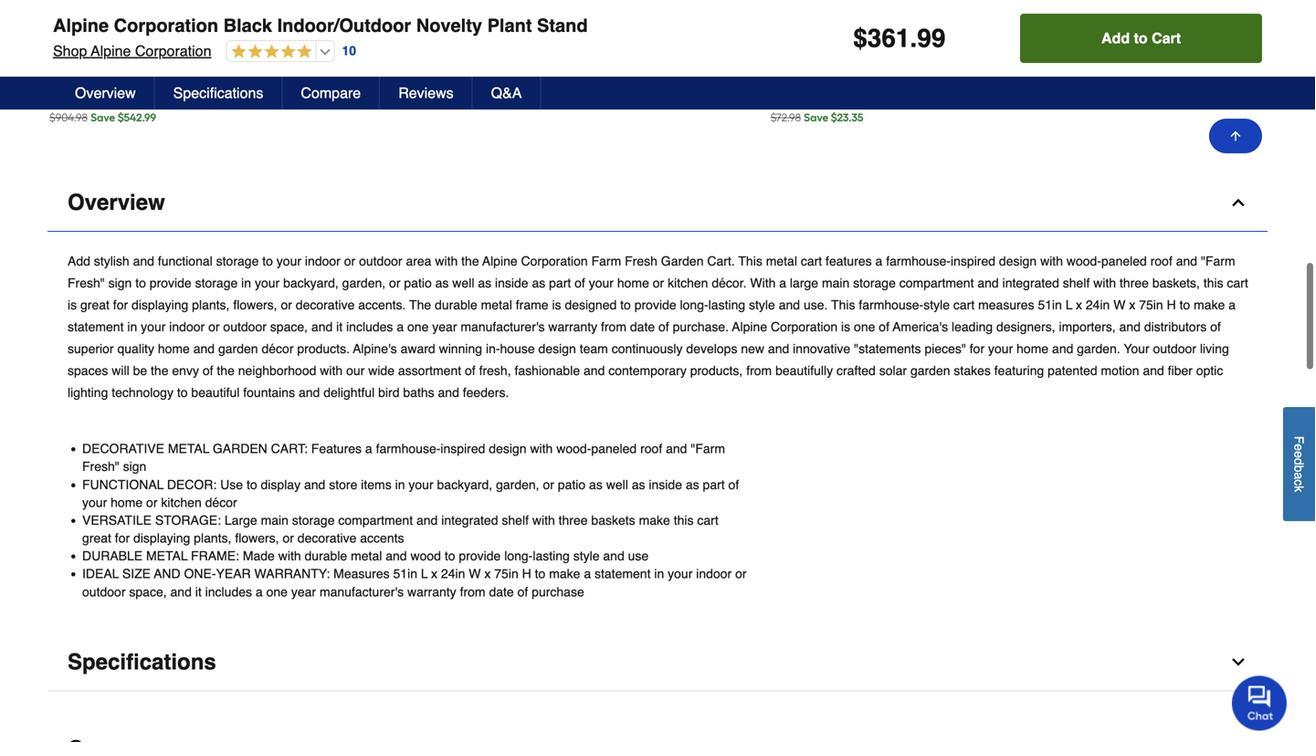 Task type: locate. For each thing, give the bounding box(es) containing it.
0 vertical spatial w
[[1114, 298, 1126, 312]]

backyard, inside decorative metal garden cart: features a farmhouse-inspired design with wood-paneled roof and "farm fresh" sign functional decor: use to display and store items in your backyard, garden, or patio as well as inside as part of your home or kitchen décor versatile storage: large main storage compartment and integrated shelf with three baskets make this cart great for displaying plants, flowers, or decorative accents durable metal frame: made with durable metal and wood to provide long-lasting style and use ideal size and one-year warranty: measures 51in l x 24in w x 75in h to make a statement in your indoor or outdoor space, and it includes a one year manufacturer's warranty from date of purchase
[[437, 478, 493, 492]]

1 horizontal spatial part
[[703, 478, 725, 492]]

2 vertical spatial from
[[460, 585, 486, 600]]

0 horizontal spatial space,
[[129, 585, 167, 600]]

1 vertical spatial fresh"
[[82, 460, 119, 474]]

w inside add stylish and functional storage to your indoor or outdoor area with the alpine corporation farm fresh garden cart. this metal cart features a farmhouse-inspired design with wood-paneled roof and "farm fresh" sign to provide storage in your backyard, garden, or patio as well as inside as part of your home or kitchen décor. with a large main storage compartment and integrated shelf with three baskets, this cart is great for displaying plants, flowers, or decorative accents. the durable metal frame is designed to provide long-lasting style and use. this farmhouse-style cart measures 51in l x 24in w x 75in h to make a statement in your indoor or outdoor space, and it includes a one year manufacturer's warranty from date of purchase. alpine corporation is one of america's leading designers, importers, and distributors of superior quality home and garden décor products. alpine's award winning in-house design team continuously develops new and innovative "statements pieces" for your home and garden. your outdoor living spaces will be the envy of the neighborhood with our wide assortment of fresh, fashionable and contemporary products, from beautifully crafted solar garden stakes featuring patented motion and fiber optic lighting technology to beautiful fountains and delightful bird baths and feeders.
[[1114, 298, 1126, 312]]

part
[[549, 276, 571, 291], [703, 478, 725, 492]]

1 vertical spatial warranty
[[407, 585, 456, 600]]

compartment up accents
[[338, 513, 413, 528]]

décor.
[[712, 276, 747, 291]]

$ right $72.98
[[831, 111, 837, 124]]

1 vertical spatial paneled
[[591, 442, 637, 456]]

24in inside add stylish and functional storage to your indoor or outdoor area with the alpine corporation farm fresh garden cart. this metal cart features a farmhouse-inspired design with wood-paneled roof and "farm fresh" sign to provide storage in your backyard, garden, or patio as well as inside as part of your home or kitchen décor. with a large main storage compartment and integrated shelf with three baskets, this cart is great for displaying plants, flowers, or decorative accents. the durable metal frame is designed to provide long-lasting style and use. this farmhouse-style cart measures 51in l x 24in w x 75in h to make a statement in your indoor or outdoor space, and it includes a one year manufacturer's warranty from date of purchase. alpine corporation is one of america's leading designers, importers, and distributors of superior quality home and garden décor products. alpine's award winning in-house design team continuously develops new and innovative "statements pieces" for your home and garden. your outdoor living spaces will be the envy of the neighborhood with our wide assortment of fresh, fashionable and contemporary products, from beautifully crafted solar garden stakes featuring patented motion and fiber optic lighting technology to beautiful fountains and delightful bird baths and feeders.
[[1086, 298, 1110, 312]]

"farm down the chevron up icon
[[1201, 254, 1236, 269]]

inspired inside add stylish and functional storage to your indoor or outdoor area with the alpine corporation farm fresh garden cart. this metal cart features a farmhouse-inspired design with wood-paneled roof and "farm fresh" sign to provide storage in your backyard, garden, or patio as well as inside as part of your home or kitchen décor. with a large main storage compartment and integrated shelf with three baskets, this cart is great for displaying plants, flowers, or decorative accents. the durable metal frame is designed to provide long-lasting style and use. this farmhouse-style cart measures 51in l x 24in w x 75in h to make a statement in your indoor or outdoor space, and it includes a one year manufacturer's warranty from date of purchase. alpine corporation is one of america's leading designers, importers, and distributors of superior quality home and garden décor products. alpine's award winning in-house design team continuously develops new and innovative "statements pieces" for your home and garden. your outdoor living spaces will be the envy of the neighborhood with our wide assortment of fresh, fashionable and contemporary products, from beautifully crafted solar garden stakes featuring patented motion and fiber optic lighting technology to beautiful fountains and delightful bird baths and feeders.
[[951, 254, 996, 269]]

feeders.
[[463, 386, 509, 400]]

shelf
[[1063, 276, 1090, 291], [502, 513, 529, 528]]

1 horizontal spatial the
[[409, 298, 431, 312]]

stakes
[[954, 364, 991, 378]]

361 .99
[[56, 82, 101, 109]]

$
[[853, 24, 868, 53], [530, 85, 537, 98], [118, 111, 124, 124], [831, 111, 837, 124]]

great up durable
[[82, 531, 111, 546]]

24in
[[1086, 298, 1110, 312], [441, 567, 465, 582]]

2 horizontal spatial style
[[924, 298, 950, 312]]

bloem
[[530, 18, 566, 33]]

manufacturer's up in-
[[461, 320, 545, 334]]

1 vertical spatial displaying
[[133, 531, 190, 546]]

award
[[401, 342, 435, 356]]

plants, up frame: on the left bottom of page
[[194, 531, 232, 546]]

0 vertical spatial paneled
[[1102, 254, 1147, 269]]

includes inside add stylish and functional storage to your indoor or outdoor area with the alpine corporation farm fresh garden cart. this metal cart features a farmhouse-inspired design with wood-paneled roof and "farm fresh" sign to provide storage in your backyard, garden, or patio as well as inside as part of your home or kitchen décor. with a large main storage compartment and integrated shelf with three baskets, this cart is great for displaying plants, flowers, or decorative accents. the durable metal frame is designed to provide long-lasting style and use. this farmhouse-style cart measures 51in l x 24in w x 75in h to make a statement in your indoor or outdoor space, and it includes a one year manufacturer's warranty from date of purchase. alpine corporation is one of america's leading designers, importers, and distributors of superior quality home and garden décor products. alpine's award winning in-house design team continuously develops new and innovative "statements pieces" for your home and garden. your outdoor living spaces will be the envy of the neighborhood with our wide assortment of fresh, fashionable and contemporary products, from beautifully crafted solar garden stakes featuring patented motion and fiber optic lighting technology to beautiful fountains and delightful bird baths and feeders.
[[346, 320, 393, 334]]

1 vertical spatial manufacturer's
[[320, 585, 404, 600]]

designed
[[565, 298, 617, 312]]

garden up neighborhood
[[218, 342, 258, 356]]

f e e d b a c k button
[[1283, 407, 1315, 521]]

wood- inside decorative metal garden cart: features a farmhouse-inspired design with wood-paneled roof and "farm fresh" sign functional decor: use to display and store items in your backyard, garden, or patio as well as inside as part of your home or kitchen décor versatile storage: large main storage compartment and integrated shelf with three baskets make this cart great for displaying plants, flowers, or decorative accents durable metal frame: made with durable metal and wood to provide long-lasting style and use ideal size and one-year warranty: measures 51in l x 24in w x 75in h to make a statement in your indoor or outdoor space, and it includes a one year manufacturer's warranty from date of purchase
[[557, 442, 591, 456]]

0 vertical spatial warranty
[[548, 320, 598, 334]]

$ left palm
[[853, 24, 868, 53]]

to down the baskets,
[[1180, 298, 1190, 312]]

to inside button
[[1134, 30, 1148, 47]]

0 vertical spatial long-
[[680, 298, 709, 312]]

24in down wood
[[441, 567, 465, 582]]

1 vertical spatial wood-
[[557, 442, 591, 456]]

plant up terra
[[487, 15, 532, 36]]

361 list item
[[49, 0, 247, 134]]

24-in sandstone plastic plant saucer
[[290, 18, 470, 52]]

displaying inside add stylish and functional storage to your indoor or outdoor area with the alpine corporation farm fresh garden cart. this metal cart features a farmhouse-inspired design with wood-paneled roof and "farm fresh" sign to provide storage in your backyard, garden, or patio as well as inside as part of your home or kitchen décor. with a large main storage compartment and integrated shelf with three baskets, this cart is great for displaying plants, flowers, or decorative accents. the durable metal frame is designed to provide long-lasting style and use. this farmhouse-style cart measures 51in l x 24in w x 75in h to make a statement in your indoor or outdoor space, and it includes a one year manufacturer's warranty from date of purchase. alpine corporation is one of america's leading designers, importers, and distributors of superior quality home and garden décor products. alpine's award winning in-house design team continuously develops new and innovative "statements pieces" for your home and garden. your outdoor living spaces will be the envy of the neighborhood with our wide assortment of fresh, fashionable and contemporary products, from beautifully crafted solar garden stakes featuring patented motion and fiber optic lighting technology to beautiful fountains and delightful bird baths and feeders.
[[132, 298, 188, 312]]

0 horizontal spatial novelty
[[143, 36, 187, 52]]

add for add to cart
[[1102, 30, 1130, 47]]

.99
[[87, 85, 101, 98]]

1 horizontal spatial provide
[[459, 549, 501, 564]]

1 vertical spatial indoor
[[169, 320, 205, 334]]

$ inside 49 $72.98 save $ 23.35
[[831, 111, 837, 124]]

outdoor left area
[[359, 254, 402, 269]]

the
[[461, 254, 479, 269], [151, 364, 169, 378], [217, 364, 235, 378]]

long- up 'purchase'
[[504, 549, 533, 564]]

and right new
[[768, 342, 790, 356]]

indoor inside decorative metal garden cart: features a farmhouse-inspired design with wood-paneled roof and "farm fresh" sign functional decor: use to display and store items in your backyard, garden, or patio as well as inside as part of your home or kitchen décor versatile storage: large main storage compartment and integrated shelf with three baskets make this cart great for displaying plants, flowers, or decorative accents durable metal frame: made with durable metal and wood to provide long-lasting style and use ideal size and one-year warranty: measures 51in l x 24in w x 75in h to make a statement in your indoor or outdoor space, and it includes a one year manufacturer's warranty from date of purchase
[[696, 567, 732, 582]]

outdoor down distributors
[[1153, 342, 1197, 356]]

your
[[277, 254, 301, 269], [255, 276, 280, 291], [589, 276, 614, 291], [141, 320, 166, 334], [988, 342, 1013, 356], [409, 478, 434, 492], [82, 495, 107, 510], [668, 567, 693, 582]]

envy
[[172, 364, 199, 378]]

the inside 27 list item
[[290, 18, 312, 33]]

"farm inside add stylish and functional storage to your indoor or outdoor area with the alpine corporation farm fresh garden cart. this metal cart features a farmhouse-inspired design with wood-paneled roof and "farm fresh" sign to provide storage in your backyard, garden, or patio as well as inside as part of your home or kitchen décor. with a large main storage compartment and integrated shelf with three baskets, this cart is great for displaying plants, flowers, or decorative accents. the durable metal frame is designed to provide long-lasting style and use. this farmhouse-style cart measures 51in l x 24in w x 75in h to make a statement in your indoor or outdoor space, and it includes a one year manufacturer's warranty from date of purchase. alpine corporation is one of america's leading designers, importers, and distributors of superior quality home and garden décor products. alpine's award winning in-house design team continuously develops new and innovative "statements pieces" for your home and garden. your outdoor living spaces will be the envy of the neighborhood with our wide assortment of fresh, fashionable and contemporary products, from beautifully crafted solar garden stakes featuring patented motion and fiber optic lighting technology to beautiful fountains and delightful bird baths and feeders.
[[1201, 254, 1236, 269]]

24in up "importers,"
[[1086, 298, 1110, 312]]

l inside add stylish and functional storage to your indoor or outdoor area with the alpine corporation farm fresh garden cart. this metal cart features a farmhouse-inspired design with wood-paneled roof and "farm fresh" sign to provide storage in your backyard, garden, or patio as well as inside as part of your home or kitchen décor. with a large main storage compartment and integrated shelf with three baskets, this cart is great for displaying plants, flowers, or decorative accents. the durable metal frame is designed to provide long-lasting style and use. this farmhouse-style cart measures 51in l x 24in w x 75in h to make a statement in your indoor or outdoor space, and it includes a one year manufacturer's warranty from date of purchase. alpine corporation is one of america's leading designers, importers, and distributors of superior quality home and garden décor products. alpine's award winning in-house design team continuously develops new and innovative "statements pieces" for your home and garden. your outdoor living spaces will be the envy of the neighborhood with our wide assortment of fresh, fashionable and contemporary products, from beautifully crafted solar garden stakes featuring patented motion and fiber optic lighting technology to beautiful fountains and delightful bird baths and feeders.
[[1066, 298, 1073, 312]]

fresh
[[625, 254, 658, 269]]

home up envy
[[158, 342, 190, 356]]

main down the "features"
[[822, 276, 850, 291]]

novelty up saucer
[[416, 15, 482, 36]]

metal
[[766, 254, 797, 269], [481, 298, 512, 312], [351, 549, 382, 564]]

add inside button
[[1102, 30, 1130, 47]]

garden
[[218, 342, 258, 356], [911, 364, 951, 378]]

compartment
[[900, 276, 974, 291], [338, 513, 413, 528]]

wood- up "importers,"
[[1067, 254, 1102, 269]]

make up 'purchase'
[[549, 567, 580, 582]]

1 vertical spatial it
[[195, 585, 202, 600]]

fresh"
[[68, 276, 105, 291], [82, 460, 119, 474]]

black indoor/outdoor novelty plant stand
[[49, 18, 220, 70]]

this right the baskets,
[[1204, 276, 1224, 291]]

sandstone
[[290, 36, 352, 52]]

0 horizontal spatial from
[[460, 585, 486, 600]]

2 vertical spatial make
[[549, 567, 580, 582]]

2 14- from the left
[[618, 18, 634, 33]]

compartment inside add stylish and functional storage to your indoor or outdoor area with the alpine corporation farm fresh garden cart. this metal cart features a farmhouse-inspired design with wood-paneled roof and "farm fresh" sign to provide storage in your backyard, garden, or patio as well as inside as part of your home or kitchen décor. with a large main storage compartment and integrated shelf with three baskets, this cart is great for displaying plants, flowers, or decorative accents. the durable metal frame is designed to provide long-lasting style and use. this farmhouse-style cart measures 51in l x 24in w x 75in h to make a statement in your indoor or outdoor space, and it includes a one year manufacturer's warranty from date of purchase. alpine corporation is one of america's leading designers, importers, and distributors of superior quality home and garden décor products. alpine's award winning in-house design team continuously develops new and innovative "statements pieces" for your home and garden. your outdoor living spaces will be the envy of the neighborhood with our wide assortment of fresh, fashionable and contemporary products, from beautifully crafted solar garden stakes featuring patented motion and fiber optic lighting technology to beautiful fountains and delightful bird baths and feeders.
[[900, 276, 974, 291]]

fresh" down stylish
[[68, 276, 105, 291]]

metal inside decorative metal garden cart: features a farmhouse-inspired design with wood-paneled roof and "farm fresh" sign functional decor: use to display and store items in your backyard, garden, or patio as well as inside as part of your home or kitchen décor versatile storage: large main storage compartment and integrated shelf with three baskets make this cart great for displaying plants, flowers, or decorative accents durable metal frame: made with durable metal and wood to provide long-lasting style and use ideal size and one-year warranty: measures 51in l x 24in w x 75in h to make a statement in your indoor or outdoor space, and it includes a one year manufacturer's warranty from date of purchase
[[351, 549, 382, 564]]

2 vertical spatial l
[[421, 567, 428, 582]]

2 vertical spatial h
[[522, 567, 531, 582]]

the right area
[[461, 254, 479, 269]]

the right be on the left of the page
[[151, 364, 169, 378]]

long- up purchase.
[[680, 298, 709, 312]]

statement up superior
[[68, 320, 124, 334]]

one-
[[184, 567, 216, 582]]

long- inside add stylish and functional storage to your indoor or outdoor area with the alpine corporation farm fresh garden cart. this metal cart features a farmhouse-inspired design with wood-paneled roof and "farm fresh" sign to provide storage in your backyard, garden, or patio as well as inside as part of your home or kitchen décor. with a large main storage compartment and integrated shelf with three baskets, this cart is great for displaying plants, flowers, or decorative accents. the durable metal frame is designed to provide long-lasting style and use. this farmhouse-style cart measures 51in l x 24in w x 75in h to make a statement in your indoor or outdoor space, and it includes a one year manufacturer's warranty from date of purchase. alpine corporation is one of america's leading designers, importers, and distributors of superior quality home and garden décor products. alpine's award winning in-house design team continuously develops new and innovative "statements pieces" for your home and garden. your outdoor living spaces will be the envy of the neighborhood with our wide assortment of fresh, fashionable and contemporary products, from beautifully crafted solar garden stakes featuring patented motion and fiber optic lighting technology to beautiful fountains and delightful bird baths and feeders.
[[680, 298, 709, 312]]

0 horizontal spatial design
[[489, 442, 527, 456]]

chevron up image
[[1230, 194, 1248, 212]]

0 vertical spatial 24in
[[1086, 298, 1110, 312]]

w
[[1114, 298, 1126, 312], [469, 567, 481, 582]]

to
[[1134, 30, 1148, 47], [262, 254, 273, 269], [135, 276, 146, 291], [620, 298, 631, 312], [1180, 298, 1190, 312], [177, 386, 188, 400], [247, 478, 257, 492], [445, 549, 455, 564], [535, 567, 546, 582]]

0 vertical spatial h
[[702, 18, 711, 33]]

home down 'functional' at the bottom left of page
[[111, 495, 143, 510]]

0 horizontal spatial well
[[452, 276, 474, 291]]

stand up the 361 .99
[[49, 54, 84, 70]]

long- inside decorative metal garden cart: features a farmhouse-inspired design with wood-paneled roof and "farm fresh" sign functional decor: use to display and store items in your backyard, garden, or patio as well as inside as part of your home or kitchen décor versatile storage: large main storage compartment and integrated shelf with three baskets make this cart great for displaying plants, flowers, or decorative accents durable metal frame: made with durable metal and wood to provide long-lasting style and use ideal size and one-year warranty: measures 51in l x 24in w x 75in h to make a statement in your indoor or outdoor space, and it includes a one year manufacturer's warranty from date of purchase
[[504, 549, 533, 564]]

1 vertical spatial sign
[[123, 460, 146, 474]]

with
[[435, 254, 458, 269], [1041, 254, 1063, 269], [1094, 276, 1116, 291], [320, 364, 343, 378], [530, 442, 553, 456], [532, 513, 555, 528], [278, 549, 301, 564]]

1 horizontal spatial space,
[[270, 320, 308, 334]]

manufacturer's down "measures" in the bottom of the page
[[320, 585, 404, 600]]

ideal
[[82, 567, 119, 582]]

great inside decorative metal garden cart: features a farmhouse-inspired design with wood-paneled roof and "farm fresh" sign functional decor: use to display and store items in your backyard, garden, or patio as well as inside as part of your home or kitchen décor versatile storage: large main storage compartment and integrated shelf with three baskets make this cart great for displaying plants, flowers, or decorative accents durable metal frame: made with durable metal and wood to provide long-lasting style and use ideal size and one-year warranty: measures 51in l x 24in w x 75in h to make a statement in your indoor or outdoor space, and it includes a one year manufacturer's warranty from date of purchase
[[82, 531, 111, 546]]

this inside add stylish and functional storage to your indoor or outdoor area with the alpine corporation farm fresh garden cart. this metal cart features a farmhouse-inspired design with wood-paneled roof and "farm fresh" sign to provide storage in your backyard, garden, or patio as well as inside as part of your home or kitchen décor. with a large main storage compartment and integrated shelf with three baskets, this cart is great for displaying plants, flowers, or decorative accents. the durable metal frame is designed to provide long-lasting style and use. this farmhouse-style cart measures 51in l x 24in w x 75in h to make a statement in your indoor or outdoor space, and it includes a one year manufacturer's warranty from date of purchase. alpine corporation is one of america's leading designers, importers, and distributors of superior quality home and garden décor products. alpine's award winning in-house design team continuously develops new and innovative "statements pieces" for your home and garden. your outdoor living spaces will be the envy of the neighborhood with our wide assortment of fresh, fashionable and contemporary products, from beautifully crafted solar garden stakes featuring patented motion and fiber optic lighting technology to beautiful fountains and delightful bird baths and feeders.
[[1204, 276, 1224, 291]]

0 vertical spatial three
[[1120, 276, 1149, 291]]

add inside add stylish and functional storage to your indoor or outdoor area with the alpine corporation farm fresh garden cart. this metal cart features a farmhouse-inspired design with wood-paneled roof and "farm fresh" sign to provide storage in your backyard, garden, or patio as well as inside as part of your home or kitchen décor. with a large main storage compartment and integrated shelf with three baskets, this cart is great for displaying plants, flowers, or decorative accents. the durable metal frame is designed to provide long-lasting style and use. this farmhouse-style cart measures 51in l x 24in w x 75in h to make a statement in your indoor or outdoor space, and it includes a one year manufacturer's warranty from date of purchase. alpine corporation is one of america's leading designers, importers, and distributors of superior quality home and garden décor products. alpine's award winning in-house design team continuously develops new and innovative "statements pieces" for your home and garden. your outdoor living spaces will be the envy of the neighborhood with our wide assortment of fresh, fashionable and contemporary products, from beautifully crafted solar garden stakes featuring patented motion and fiber optic lighting technology to beautiful fountains and delightful bird baths and feeders.
[[68, 254, 90, 269]]

"farm down products,
[[691, 442, 725, 456]]

specifications button
[[155, 77, 283, 110], [48, 634, 1268, 692]]

1 horizontal spatial indoor
[[305, 254, 341, 269]]

2 vertical spatial farmhouse-
[[376, 442, 441, 456]]

indoor/outdoor
[[277, 15, 411, 36], [49, 36, 140, 52]]

0 horizontal spatial 75in
[[494, 567, 519, 582]]

1 horizontal spatial design
[[539, 342, 576, 356]]

$ right $904.98
[[118, 111, 124, 124]]

1 horizontal spatial year
[[432, 320, 457, 334]]

to left cart
[[1134, 30, 1148, 47]]

0 vertical spatial statement
[[68, 320, 124, 334]]

a inside button
[[1292, 473, 1307, 480]]

l
[[598, 18, 605, 33], [1066, 298, 1073, 312], [421, 567, 428, 582]]

1 horizontal spatial kitchen
[[668, 276, 708, 291]]

is up innovative
[[841, 320, 851, 334]]

indoor/outdoor inside black indoor/outdoor novelty plant stand
[[49, 36, 140, 52]]

1 vertical spatial inspired
[[441, 442, 485, 456]]

1 horizontal spatial warranty
[[548, 320, 598, 334]]

specifications down the size
[[68, 650, 216, 675]]

0 horizontal spatial 361
[[56, 82, 87, 109]]

1 vertical spatial this
[[674, 513, 694, 528]]

it inside decorative metal garden cart: features a farmhouse-inspired design with wood-paneled roof and "farm fresh" sign functional decor: use to display and store items in your backyard, garden, or patio as well as inside as part of your home or kitchen décor versatile storage: large main storage compartment and integrated shelf with three baskets make this cart great for displaying plants, flowers, or decorative accents durable metal frame: made with durable metal and wood to provide long-lasting style and use ideal size and one-year warranty: measures 51in l x 24in w x 75in h to make a statement in your indoor or outdoor space, and it includes a one year manufacturer's warranty from date of purchase
[[195, 585, 202, 600]]

this right use.
[[831, 298, 855, 312]]

metal up "measures" in the bottom of the page
[[351, 549, 382, 564]]

0 vertical spatial manufacturer's
[[461, 320, 545, 334]]

1 save from the left
[[90, 111, 115, 124]]

0 horizontal spatial style
[[573, 549, 600, 564]]

space, inside add stylish and functional storage to your indoor or outdoor area with the alpine corporation farm fresh garden cart. this metal cart features a farmhouse-inspired design with wood-paneled roof and "farm fresh" sign to provide storage in your backyard, garden, or patio as well as inside as part of your home or kitchen décor. with a large main storage compartment and integrated shelf with three baskets, this cart is great for displaying plants, flowers, or decorative accents. the durable metal frame is designed to provide long-lasting style and use. this farmhouse-style cart measures 51in l x 24in w x 75in h to make a statement in your indoor or outdoor space, and it includes a one year manufacturer's warranty from date of purchase. alpine corporation is one of america's leading designers, importers, and distributors of superior quality home and garden décor products. alpine's award winning in-house design team continuously develops new and innovative "statements pieces" for your home and garden. your outdoor living spaces will be the envy of the neighborhood with our wide assortment of fresh, fashionable and contemporary products, from beautifully crafted solar garden stakes featuring patented motion and fiber optic lighting technology to beautiful fountains and delightful bird baths and feeders.
[[270, 320, 308, 334]]

from down new
[[746, 364, 772, 378]]

0 horizontal spatial date
[[489, 585, 514, 600]]

"farm inside decorative metal garden cart: features a farmhouse-inspired design with wood-paneled roof and "farm fresh" sign functional decor: use to display and store items in your backyard, garden, or patio as well as inside as part of your home or kitchen décor versatile storage: large main storage compartment and integrated shelf with three baskets make this cart great for displaying plants, flowers, or decorative accents durable metal frame: made with durable metal and wood to provide long-lasting style and use ideal size and one-year warranty: measures 51in l x 24in w x 75in h to make a statement in your indoor or outdoor space, and it includes a one year manufacturer's warranty from date of purchase
[[691, 442, 725, 456]]

0 horizontal spatial roof
[[640, 442, 662, 456]]

cart.
[[707, 254, 735, 269]]

0 vertical spatial durable
[[435, 298, 478, 312]]

0 vertical spatial patio
[[404, 276, 432, 291]]

l left d
[[598, 18, 605, 33]]

outdoor down ideal
[[82, 585, 126, 600]]

metal left frame
[[481, 298, 512, 312]]

assortment
[[398, 364, 461, 378]]

2 save from the left
[[804, 111, 829, 124]]

1 e from the top
[[1292, 444, 1307, 451]]

roof down contemporary
[[640, 442, 662, 456]]

warranty down designed
[[548, 320, 598, 334]]

integrated
[[1003, 276, 1060, 291], [441, 513, 498, 528]]

0 vertical spatial l
[[598, 18, 605, 33]]

plants, down functional
[[192, 298, 230, 312]]

flowers, up neighborhood
[[233, 298, 277, 312]]

361
[[868, 24, 910, 53], [56, 82, 87, 109]]

2 horizontal spatial design
[[999, 254, 1037, 269]]

the right accents.
[[409, 298, 431, 312]]

backyard, inside add stylish and functional storage to your indoor or outdoor area with the alpine corporation farm fresh garden cart. this metal cart features a farmhouse-inspired design with wood-paneled roof and "farm fresh" sign to provide storage in your backyard, garden, or patio as well as inside as part of your home or kitchen décor. with a large main storage compartment and integrated shelf with three baskets, this cart is great for displaying plants, flowers, or decorative accents. the durable metal frame is designed to provide long-lasting style and use. this farmhouse-style cart measures 51in l x 24in w x 75in h to make a statement in your indoor or outdoor space, and it includes a one year manufacturer's warranty from date of purchase. alpine corporation is one of america's leading designers, importers, and distributors of superior quality home and garden décor products. alpine's award winning in-house design team continuously develops new and innovative "statements pieces" for your home and garden. your outdoor living spaces will be the envy of the neighborhood with our wide assortment of fresh, fashionable and contemporary products, from beautifully crafted solar garden stakes featuring patented motion and fiber optic lighting technology to beautiful fountains and delightful bird baths and feeders.
[[283, 276, 339, 291]]

specifications down 4.8 stars image
[[173, 84, 263, 101]]

provide up continuously
[[635, 298, 677, 312]]

for down versatile
[[115, 531, 130, 546]]

designers,
[[997, 320, 1056, 334]]

0 vertical spatial date
[[630, 320, 655, 334]]

roof inside decorative metal garden cart: features a farmhouse-inspired design with wood-paneled roof and "farm fresh" sign functional decor: use to display and store items in your backyard, garden, or patio as well as inside as part of your home or kitchen décor versatile storage: large main storage compartment and integrated shelf with three baskets make this cart great for displaying plants, flowers, or decorative accents durable metal frame: made with durable metal and wood to provide long-lasting style and use ideal size and one-year warranty: measures 51in l x 24in w x 75in h to make a statement in your indoor or outdoor space, and it includes a one year manufacturer's warranty from date of purchase
[[640, 442, 662, 456]]

warranty down wood
[[407, 585, 456, 600]]

1 horizontal spatial backyard,
[[437, 478, 493, 492]]

for up stakes
[[970, 342, 985, 356]]

style down with
[[749, 298, 775, 312]]

plant
[[487, 15, 532, 36], [190, 36, 220, 52], [396, 36, 426, 52], [600, 36, 629, 52], [771, 36, 800, 52]]

this inside decorative metal garden cart: features a farmhouse-inspired design with wood-paneled roof and "farm fresh" sign functional decor: use to display and store items in your backyard, garden, or patio as well as inside as part of your home or kitchen décor versatile storage: large main storage compartment and integrated shelf with three baskets make this cart great for displaying plants, flowers, or decorative accents durable metal frame: made with durable metal and wood to provide long-lasting style and use ideal size and one-year warranty: measures 51in l x 24in w x 75in h to make a statement in your indoor or outdoor space, and it includes a one year manufacturer's warranty from date of purchase
[[674, 513, 694, 528]]

house
[[904, 18, 941, 33]]

a up k
[[1292, 473, 1307, 480]]

kitchen
[[668, 276, 708, 291], [161, 495, 202, 510]]

l inside 14-in l x 14-in d x 3.5-in h terra cotta plant caddy
[[598, 18, 605, 33]]

0 horizontal spatial paneled
[[591, 442, 637, 456]]

continuously
[[612, 342, 683, 356]]

plant inside 14-in l x 14-in d x 3.5-in h terra cotta plant caddy
[[600, 36, 629, 52]]

1 horizontal spatial long-
[[680, 298, 709, 312]]

year down warranty:
[[291, 585, 316, 600]]

durable inside decorative metal garden cart: features a farmhouse-inspired design with wood-paneled roof and "farm fresh" sign functional decor: use to display and store items in your backyard, garden, or patio as well as inside as part of your home or kitchen décor versatile storage: large main storage compartment and integrated shelf with three baskets make this cart great for displaying plants, flowers, or decorative accents durable metal frame: made with durable metal and wood to provide long-lasting style and use ideal size and one-year warranty: measures 51in l x 24in w x 75in h to make a statement in your indoor or outdoor space, and it includes a one year manufacturer's warranty from date of purchase
[[305, 549, 347, 564]]

flowers, inside add stylish and functional storage to your indoor or outdoor area with the alpine corporation farm fresh garden cart. this metal cart features a farmhouse-inspired design with wood-paneled roof and "farm fresh" sign to provide storage in your backyard, garden, or patio as well as inside as part of your home or kitchen décor. with a large main storage compartment and integrated shelf with three baskets, this cart is great for displaying plants, flowers, or decorative accents. the durable metal frame is designed to provide long-lasting style and use. this farmhouse-style cart measures 51in l x 24in w x 75in h to make a statement in your indoor or outdoor space, and it includes a one year manufacturer's warranty from date of purchase. alpine corporation is one of america's leading designers, importers, and distributors of superior quality home and garden décor products. alpine's award winning in-house design team continuously develops new and innovative "statements pieces" for your home and garden. your outdoor living spaces will be the envy of the neighborhood with our wide assortment of fresh, fashionable and contemporary products, from beautifully crafted solar garden stakes featuring patented motion and fiber optic lighting technology to beautiful fountains and delightful bird baths and feeders.
[[233, 298, 277, 312]]

99
[[917, 24, 946, 53]]

stand up terra
[[537, 15, 588, 36]]

garden, inside decorative metal garden cart: features a farmhouse-inspired design with wood-paneled roof and "farm fresh" sign functional decor: use to display and store items in your backyard, garden, or patio as well as inside as part of your home or kitchen décor versatile storage: large main storage compartment and integrated shelf with three baskets make this cart great for displaying plants, flowers, or decorative accents durable metal frame: made with durable metal and wood to provide long-lasting style and use ideal size and one-year warranty: measures 51in l x 24in w x 75in h to make a statement in your indoor or outdoor space, and it includes a one year manufacturer's warranty from date of purchase
[[496, 478, 539, 492]]

style up america's
[[924, 298, 950, 312]]

a right the "features"
[[876, 254, 883, 269]]

will
[[112, 364, 129, 378]]

storage inside decorative metal garden cart: features a farmhouse-inspired design with wood-paneled roof and "farm fresh" sign functional decor: use to display and store items in your backyard, garden, or patio as well as inside as part of your home or kitchen décor versatile storage: large main storage compartment and integrated shelf with three baskets make this cart great for displaying plants, flowers, or decorative accents durable metal frame: made with durable metal and wood to provide long-lasting style and use ideal size and one-year warranty: measures 51in l x 24in w x 75in h to make a statement in your indoor or outdoor space, and it includes a one year manufacturer's warranty from date of purchase
[[292, 513, 335, 528]]

wood
[[411, 549, 441, 564]]

well up the baskets
[[606, 478, 628, 492]]

1 horizontal spatial make
[[639, 513, 670, 528]]

fresh,
[[479, 364, 511, 378]]

0 horizontal spatial main
[[261, 513, 289, 528]]

backyard, up wood
[[437, 478, 493, 492]]

decorative metal garden cart: features a farmhouse-inspired design with wood-paneled roof and "farm fresh" sign functional decor: use to display and store items in your backyard, garden, or patio as well as inside as part of your home or kitchen décor versatile storage: large main storage compartment and integrated shelf with three baskets make this cart great for displaying plants, flowers, or decorative accents durable metal frame: made with durable metal and wood to provide long-lasting style and use ideal size and one-year warranty: measures 51in l x 24in w x 75in h to make a statement in your indoor or outdoor space, and it includes a one year manufacturer's warranty from date of purchase
[[82, 442, 747, 600]]

2 e from the top
[[1292, 451, 1307, 458]]

1 vertical spatial "farm
[[691, 442, 725, 456]]

sign inside decorative metal garden cart: features a farmhouse-inspired design with wood-paneled roof and "farm fresh" sign functional decor: use to display and store items in your backyard, garden, or patio as well as inside as part of your home or kitchen décor versatile storage: large main storage compartment and integrated shelf with three baskets make this cart great for displaying plants, flowers, or decorative accents durable metal frame: made with durable metal and wood to provide long-lasting style and use ideal size and one-year warranty: measures 51in l x 24in w x 75in h to make a statement in your indoor or outdoor space, and it includes a one year manufacturer's warranty from date of purchase
[[123, 460, 146, 474]]

0 vertical spatial decorative
[[296, 298, 355, 312]]

2 horizontal spatial metal
[[766, 254, 797, 269]]

well
[[452, 276, 474, 291], [606, 478, 628, 492]]

outdoor
[[359, 254, 402, 269], [223, 320, 267, 334], [1153, 342, 1197, 356], [82, 585, 126, 600]]

f e e d b a c k
[[1292, 436, 1307, 492]]

compartment inside decorative metal garden cart: features a farmhouse-inspired design with wood-paneled roof and "farm fresh" sign functional decor: use to display and store items in your backyard, garden, or patio as well as inside as part of your home or kitchen décor versatile storage: large main storage compartment and integrated shelf with three baskets make this cart great for displaying plants, flowers, or decorative accents durable metal frame: made with durable metal and wood to provide long-lasting style and use ideal size and one-year warranty: measures 51in l x 24in w x 75in h to make a statement in your indoor or outdoor space, and it includes a one year manufacturer's warranty from date of purchase
[[338, 513, 413, 528]]

companies
[[336, 18, 402, 33]]

0 vertical spatial make
[[1194, 298, 1225, 312]]

statement inside decorative metal garden cart: features a farmhouse-inspired design with wood-paneled roof and "farm fresh" sign functional decor: use to display and store items in your backyard, garden, or patio as well as inside as part of your home or kitchen décor versatile storage: large main storage compartment and integrated shelf with three baskets make this cart great for displaying plants, flowers, or decorative accents durable metal frame: made with durable metal and wood to provide long-lasting style and use ideal size and one-year warranty: measures 51in l x 24in w x 75in h to make a statement in your indoor or outdoor space, and it includes a one year manufacturer's warranty from date of purchase
[[595, 567, 651, 582]]

1 vertical spatial main
[[261, 513, 289, 528]]

home
[[617, 276, 649, 291], [158, 342, 190, 356], [1017, 342, 1049, 356], [111, 495, 143, 510]]

main right large
[[261, 513, 289, 528]]

$904.98 save $ 542.99
[[49, 111, 156, 124]]

use.
[[804, 298, 828, 312]]

the hc companies
[[290, 18, 402, 33]]

three inside add stylish and functional storage to your indoor or outdoor area with the alpine corporation farm fresh garden cart. this metal cart features a farmhouse-inspired design with wood-paneled roof and "farm fresh" sign to provide storage in your backyard, garden, or patio as well as inside as part of your home or kitchen décor. with a large main storage compartment and integrated shelf with three baskets, this cart is great for displaying plants, flowers, or decorative accents. the durable metal frame is designed to provide long-lasting style and use. this farmhouse-style cart measures 51in l x 24in w x 75in h to make a statement in your indoor or outdoor space, and it includes a one year manufacturer's warranty from date of purchase. alpine corporation is one of america's leading designers, importers, and distributors of superior quality home and garden décor products. alpine's award winning in-house design team continuously develops new and innovative "statements pieces" for your home and garden. your outdoor living spaces will be the envy of the neighborhood with our wide assortment of fresh, fashionable and contemporary products, from beautifully crafted solar garden stakes featuring patented motion and fiber optic lighting technology to beautiful fountains and delightful bird baths and feeders.
[[1120, 276, 1149, 291]]

distributors
[[1144, 320, 1207, 334]]

3.5-
[[668, 18, 689, 33]]

75in inside add stylish and functional storage to your indoor or outdoor area with the alpine corporation farm fresh garden cart. this metal cart features a farmhouse-inspired design with wood-paneled roof and "farm fresh" sign to provide storage in your backyard, garden, or patio as well as inside as part of your home or kitchen décor. with a large main storage compartment and integrated shelf with three baskets, this cart is great for displaying plants, flowers, or decorative accents. the durable metal frame is designed to provide long-lasting style and use. this farmhouse-style cart measures 51in l x 24in w x 75in h to make a statement in your indoor or outdoor space, and it includes a one year manufacturer's warranty from date of purchase. alpine corporation is one of america's leading designers, importers, and distributors of superior quality home and garden décor products. alpine's award winning in-house design team continuously develops new and innovative "statements pieces" for your home and garden. your outdoor living spaces will be the envy of the neighborhood with our wide assortment of fresh, fashionable and contemporary products, from beautifully crafted solar garden stakes featuring patented motion and fiber optic lighting technology to beautiful fountains and delightful bird baths and feeders.
[[1139, 298, 1163, 312]]

1 vertical spatial compartment
[[338, 513, 413, 528]]

plants, inside add stylish and functional storage to your indoor or outdoor area with the alpine corporation farm fresh garden cart. this metal cart features a farmhouse-inspired design with wood-paneled roof and "farm fresh" sign to provide storage in your backyard, garden, or patio as well as inside as part of your home or kitchen décor. with a large main storage compartment and integrated shelf with three baskets, this cart is great for displaying plants, flowers, or decorative accents. the durable metal frame is designed to provide long-lasting style and use. this farmhouse-style cart measures 51in l x 24in w x 75in h to make a statement in your indoor or outdoor space, and it includes a one year manufacturer's warranty from date of purchase. alpine corporation is one of america's leading designers, importers, and distributors of superior quality home and garden décor products. alpine's award winning in-house design team continuously develops new and innovative "statements pieces" for your home and garden. your outdoor living spaces will be the envy of the neighborhood with our wide assortment of fresh, fashionable and contemporary products, from beautifully crafted solar garden stakes featuring patented motion and fiber optic lighting technology to beautiful fountains and delightful bird baths and feeders.
[[192, 298, 230, 312]]

quality
[[117, 342, 154, 356]]

1 horizontal spatial black
[[223, 15, 272, 36]]

metal up and
[[146, 549, 188, 564]]

sign down stylish
[[108, 276, 132, 291]]

part inside add stylish and functional storage to your indoor or outdoor area with the alpine corporation farm fresh garden cart. this metal cart features a farmhouse-inspired design with wood-paneled roof and "farm fresh" sign to provide storage in your backyard, garden, or patio as well as inside as part of your home or kitchen décor. with a large main storage compartment and integrated shelf with three baskets, this cart is great for displaying plants, flowers, or decorative accents. the durable metal frame is designed to provide long-lasting style and use. this farmhouse-style cart measures 51in l x 24in w x 75in h to make a statement in your indoor or outdoor space, and it includes a one year manufacturer's warranty from date of purchase. alpine corporation is one of america's leading designers, importers, and distributors of superior quality home and garden décor products. alpine's award winning in-house design team continuously develops new and innovative "statements pieces" for your home and garden. your outdoor living spaces will be the envy of the neighborhood with our wide assortment of fresh, fashionable and contemporary products, from beautifully crafted solar garden stakes featuring patented motion and fiber optic lighting technology to beautiful fountains and delightful bird baths and feeders.
[[549, 276, 571, 291]]

and right stylish
[[133, 254, 154, 269]]

1 horizontal spatial main
[[822, 276, 850, 291]]

with up warranty:
[[278, 549, 301, 564]]

alpine
[[53, 15, 109, 36], [49, 18, 86, 33], [91, 42, 131, 59], [482, 254, 518, 269], [732, 320, 767, 334]]

0 horizontal spatial year
[[291, 585, 316, 600]]

49 $72.98 save $ 23.35
[[771, 82, 864, 124]]

to right designed
[[620, 298, 631, 312]]

this right the baskets
[[674, 513, 694, 528]]

e up d
[[1292, 444, 1307, 451]]

well up winning in the top of the page
[[452, 276, 474, 291]]

cart inside decorative metal garden cart: features a farmhouse-inspired design with wood-paneled roof and "farm fresh" sign functional decor: use to display and store items in your backyard, garden, or patio as well as inside as part of your home or kitchen décor versatile storage: large main storage compartment and integrated shelf with three baskets make this cart great for displaying plants, flowers, or decorative accents durable metal frame: made with durable metal and wood to provide long-lasting style and use ideal size and one-year warranty: measures 51in l x 24in w x 75in h to make a statement in your indoor or outdoor space, and it includes a one year manufacturer's warranty from date of purchase
[[697, 513, 719, 528]]

1 horizontal spatial add
[[1102, 30, 1130, 47]]

$ right q&a
[[530, 85, 537, 98]]

paneled up "importers,"
[[1102, 254, 1147, 269]]

in-
[[486, 342, 500, 356]]

d
[[1292, 458, 1307, 465]]

outdoor inside decorative metal garden cart: features a farmhouse-inspired design with wood-paneled roof and "farm fresh" sign functional decor: use to display and store items in your backyard, garden, or patio as well as inside as part of your home or kitchen décor versatile storage: large main storage compartment and integrated shelf with three baskets make this cart great for displaying plants, flowers, or decorative accents durable metal frame: made with durable metal and wood to provide long-lasting style and use ideal size and one-year warranty: measures 51in l x 24in w x 75in h to make a statement in your indoor or outdoor space, and it includes a one year manufacturer's warranty from date of purchase
[[82, 585, 126, 600]]

in inside 24-in sandstone plastic plant saucer
[[423, 18, 433, 33]]

for inside decorative metal garden cart: features a farmhouse-inspired design with wood-paneled roof and "farm fresh" sign functional decor: use to display and store items in your backyard, garden, or patio as well as inside as part of your home or kitchen décor versatile storage: large main storage compartment and integrated shelf with three baskets make this cart great for displaying plants, flowers, or decorative accents durable metal frame: made with durable metal and wood to provide long-lasting style and use ideal size and one-year warranty: measures 51in l x 24in w x 75in h to make a statement in your indoor or outdoor space, and it includes a one year manufacturer's warranty from date of purchase
[[115, 531, 130, 546]]

cart
[[1152, 30, 1181, 47]]

0 horizontal spatial backyard,
[[283, 276, 339, 291]]

and left use.
[[779, 298, 800, 312]]

h inside decorative metal garden cart: features a farmhouse-inspired design with wood-paneled roof and "farm fresh" sign functional decor: use to display and store items in your backyard, garden, or patio as well as inside as part of your home or kitchen décor versatile storage: large main storage compartment and integrated shelf with three baskets make this cart great for displaying plants, flowers, or decorative accents durable metal frame: made with durable metal and wood to provide long-lasting style and use ideal size and one-year warranty: measures 51in l x 24in w x 75in h to make a statement in your indoor or outdoor space, and it includes a one year manufacturer's warranty from date of purchase
[[522, 567, 531, 582]]

add
[[1102, 30, 1130, 47], [68, 254, 90, 269]]

0 horizontal spatial 24in
[[441, 567, 465, 582]]

of
[[575, 276, 585, 291], [659, 320, 669, 334], [879, 320, 890, 334], [1211, 320, 1221, 334], [203, 364, 213, 378], [465, 364, 476, 378], [729, 478, 739, 492], [518, 585, 528, 600]]

décor inside decorative metal garden cart: features a farmhouse-inspired design with wood-paneled roof and "farm fresh" sign functional decor: use to display and store items in your backyard, garden, or patio as well as inside as part of your home or kitchen décor versatile storage: large main storage compartment and integrated shelf with three baskets make this cart great for displaying plants, flowers, or decorative accents durable metal frame: made with durable metal and wood to provide long-lasting style and use ideal size and one-year warranty: measures 51in l x 24in w x 75in h to make a statement in your indoor or outdoor space, and it includes a one year manufacturer's warranty from date of purchase
[[205, 495, 237, 510]]

compartment up america's
[[900, 276, 974, 291]]

superior
[[68, 342, 114, 356]]

1 vertical spatial date
[[489, 585, 514, 600]]

0 horizontal spatial it
[[195, 585, 202, 600]]

in
[[423, 18, 433, 33], [585, 18, 595, 33], [634, 18, 644, 33], [689, 18, 699, 33], [804, 36, 814, 52], [843, 36, 854, 52], [241, 276, 251, 291], [127, 320, 137, 334], [395, 478, 405, 492], [654, 567, 664, 582]]

patented
[[1048, 364, 1098, 378]]

e up b
[[1292, 451, 1307, 458]]

0 horizontal spatial indoor/outdoor
[[49, 36, 140, 52]]

shelf inside add stylish and functional storage to your indoor or outdoor area with the alpine corporation farm fresh garden cart. this metal cart features a farmhouse-inspired design with wood-paneled roof and "farm fresh" sign to provide storage in your backyard, garden, or patio as well as inside as part of your home or kitchen décor. with a large main storage compartment and integrated shelf with three baskets, this cart is great for displaying plants, flowers, or decorative accents. the durable metal frame is designed to provide long-lasting style and use. this farmhouse-style cart measures 51in l x 24in w x 75in h to make a statement in your indoor or outdoor space, and it includes a one year manufacturer's warranty from date of purchase. alpine corporation is one of america's leading designers, importers, and distributors of superior quality home and garden décor products. alpine's award winning in-house design team continuously develops new and innovative "statements pieces" for your home and garden. your outdoor living spaces will be the envy of the neighborhood with our wide assortment of fresh, fashionable and contemporary products, from beautifully crafted solar garden stakes featuring patented motion and fiber optic lighting technology to beautiful fountains and delightful bird baths and feeders.
[[1063, 276, 1090, 291]]

patio inside add stylish and functional storage to your indoor or outdoor area with the alpine corporation farm fresh garden cart. this metal cart features a farmhouse-inspired design with wood-paneled roof and "farm fresh" sign to provide storage in your backyard, garden, or patio as well as inside as part of your home or kitchen décor. with a large main storage compartment and integrated shelf with three baskets, this cart is great for displaying plants, flowers, or decorative accents. the durable metal frame is designed to provide long-lasting style and use. this farmhouse-style cart measures 51in l x 24in w x 75in h to make a statement in your indoor or outdoor space, and it includes a one year manufacturer's warranty from date of purchase. alpine corporation is one of america's leading designers, importers, and distributors of superior quality home and garden décor products. alpine's award winning in-house design team continuously develops new and innovative "statements pieces" for your home and garden. your outdoor living spaces will be the envy of the neighborhood with our wide assortment of fresh, fashionable and contemporary products, from beautifully crafted solar garden stakes featuring patented motion and fiber optic lighting technology to beautiful fountains and delightful bird baths and feeders.
[[404, 276, 432, 291]]

0 horizontal spatial manufacturer's
[[320, 585, 404, 600]]

49
[[777, 82, 801, 109]]

part inside decorative metal garden cart: features a farmhouse-inspired design with wood-paneled roof and "farm fresh" sign functional decor: use to display and store items in your backyard, garden, or patio as well as inside as part of your home or kitchen décor versatile storage: large main storage compartment and integrated shelf with three baskets make this cart great for displaying plants, flowers, or decorative accents durable metal frame: made with durable metal and wood to provide long-lasting style and use ideal size and one-year warranty: measures 51in l x 24in w x 75in h to make a statement in your indoor or outdoor space, and it includes a one year manufacturer's warranty from date of purchase
[[703, 478, 725, 492]]

0 horizontal spatial inside
[[495, 276, 529, 291]]

0 vertical spatial shelf
[[1063, 276, 1090, 291]]

functional
[[82, 478, 164, 492]]

one up award
[[407, 320, 429, 334]]

0 vertical spatial 75in
[[1139, 298, 1163, 312]]

1 vertical spatial plants,
[[194, 531, 232, 546]]

inspired down 'feeders.'
[[441, 442, 485, 456]]

2 horizontal spatial make
[[1194, 298, 1225, 312]]

manufacturer's inside add stylish and functional storage to your indoor or outdoor area with the alpine corporation farm fresh garden cart. this metal cart features a farmhouse-inspired design with wood-paneled roof and "farm fresh" sign to provide storage in your backyard, garden, or patio as well as inside as part of your home or kitchen décor. with a large main storage compartment and integrated shelf with three baskets, this cart is great for displaying plants, flowers, or decorative accents. the durable metal frame is designed to provide long-lasting style and use. this farmhouse-style cart measures 51in l x 24in w x 75in h to make a statement in your indoor or outdoor space, and it includes a one year manufacturer's warranty from date of purchase. alpine corporation is one of america's leading designers, importers, and distributors of superior quality home and garden décor products. alpine's award winning in-house design team continuously develops new and innovative "statements pieces" for your home and garden. your outdoor living spaces will be the envy of the neighborhood with our wide assortment of fresh, fashionable and contemporary products, from beautifully crafted solar garden stakes featuring patented motion and fiber optic lighting technology to beautiful fountains and delightful bird baths and feeders.
[[461, 320, 545, 334]]

0 horizontal spatial "farm
[[691, 442, 725, 456]]

2 vertical spatial metal
[[351, 549, 382, 564]]

h
[[702, 18, 711, 33], [1167, 298, 1176, 312], [522, 567, 531, 582]]

2 horizontal spatial h
[[1167, 298, 1176, 312]]

space,
[[270, 320, 308, 334], [129, 585, 167, 600]]

0 horizontal spatial the
[[290, 18, 312, 33]]

contemporary
[[609, 364, 687, 378]]

integrated inside add stylish and functional storage to your indoor or outdoor area with the alpine corporation farm fresh garden cart. this metal cart features a farmhouse-inspired design with wood-paneled roof and "farm fresh" sign to provide storage in your backyard, garden, or patio as well as inside as part of your home or kitchen décor. with a large main storage compartment and integrated shelf with three baskets, this cart is great for displaying plants, flowers, or decorative accents. the durable metal frame is designed to provide long-lasting style and use. this farmhouse-style cart measures 51in l x 24in w x 75in h to make a statement in your indoor or outdoor space, and it includes a one year manufacturer's warranty from date of purchase. alpine corporation is one of america's leading designers, importers, and distributors of superior quality home and garden décor products. alpine's award winning in-house design team continuously develops new and innovative "statements pieces" for your home and garden. your outdoor living spaces will be the envy of the neighborhood with our wide assortment of fresh, fashionable and contemporary products, from beautifully crafted solar garden stakes featuring patented motion and fiber optic lighting technology to beautiful fountains and delightful bird baths and feeders.
[[1003, 276, 1060, 291]]

durable up winning in the top of the page
[[435, 298, 478, 312]]

0 vertical spatial 361
[[868, 24, 910, 53]]

fiber
[[1168, 364, 1193, 378]]

a up award
[[397, 320, 404, 334]]

plant inside black indoor/outdoor novelty plant stand
[[190, 36, 220, 52]]

neighborhood
[[238, 364, 316, 378]]

garden.
[[1077, 342, 1121, 356]]

space, inside decorative metal garden cart: features a farmhouse-inspired design with wood-paneled roof and "farm fresh" sign functional decor: use to display and store items in your backyard, garden, or patio as well as inside as part of your home or kitchen décor versatile storage: large main storage compartment and integrated shelf with three baskets make this cart great for displaying plants, flowers, or decorative accents durable metal frame: made with durable metal and wood to provide long-lasting style and use ideal size and one-year warranty: measures 51in l x 24in w x 75in h to make a statement in your indoor or outdoor space, and it includes a one year manufacturer's warranty from date of purchase
[[129, 585, 167, 600]]

reviews
[[398, 84, 454, 101]]

corporation inside 361 list item
[[89, 18, 160, 33]]

from inside decorative metal garden cart: features a farmhouse-inspired design with wood-paneled roof and "farm fresh" sign functional decor: use to display and store items in your backyard, garden, or patio as well as inside as part of your home or kitchen décor versatile storage: large main storage compartment and integrated shelf with three baskets make this cart great for displaying plants, flowers, or decorative accents durable metal frame: made with durable metal and wood to provide long-lasting style and use ideal size and one-year warranty: measures 51in l x 24in w x 75in h to make a statement in your indoor or outdoor space, and it includes a one year manufacturer's warranty from date of purchase
[[460, 585, 486, 600]]

paneled inside add stylish and functional storage to your indoor or outdoor area with the alpine corporation farm fresh garden cart. this metal cart features a farmhouse-inspired design with wood-paneled roof and "farm fresh" sign to provide storage in your backyard, garden, or patio as well as inside as part of your home or kitchen décor. with a large main storage compartment and integrated shelf with three baskets, this cart is great for displaying plants, flowers, or decorative accents. the durable metal frame is designed to provide long-lasting style and use. this farmhouse-style cart measures 51in l x 24in w x 75in h to make a statement in your indoor or outdoor space, and it includes a one year manufacturer's warranty from date of purchase. alpine corporation is one of america's leading designers, importers, and distributors of superior quality home and garden décor products. alpine's award winning in-house design team continuously develops new and innovative "statements pieces" for your home and garden. your outdoor living spaces will be the envy of the neighborhood with our wide assortment of fresh, fashionable and contemporary products, from beautifully crafted solar garden stakes featuring patented motion and fiber optic lighting technology to beautiful fountains and delightful bird baths and feeders.
[[1102, 254, 1147, 269]]

compare
[[301, 84, 361, 101]]

the left hc
[[290, 18, 312, 33]]

flowers, up made
[[235, 531, 279, 546]]

l inside decorative metal garden cart: features a farmhouse-inspired design with wood-paneled roof and "farm fresh" sign functional decor: use to display and store items in your backyard, garden, or patio as well as inside as part of your home or kitchen décor versatile storage: large main storage compartment and integrated shelf with three baskets make this cart great for displaying plants, flowers, or decorative accents durable metal frame: made with durable metal and wood to provide long-lasting style and use ideal size and one-year warranty: measures 51in l x 24in w x 75in h to make a statement in your indoor or outdoor space, and it includes a one year manufacturer's warranty from date of purchase
[[421, 567, 428, 582]]

novelty down alpine corporation
[[143, 36, 187, 52]]

cart
[[801, 254, 822, 269], [1227, 276, 1249, 291], [954, 298, 975, 312], [697, 513, 719, 528]]

plastic
[[355, 36, 393, 52]]

0 horizontal spatial warranty
[[407, 585, 456, 600]]

1 horizontal spatial this
[[831, 298, 855, 312]]

backyard, up products.
[[283, 276, 339, 291]]

one
[[407, 320, 429, 334], [854, 320, 875, 334], [266, 585, 288, 600]]

well inside add stylish and functional storage to your indoor or outdoor area with the alpine corporation farm fresh garden cart. this metal cart features a farmhouse-inspired design with wood-paneled roof and "farm fresh" sign to provide storage in your backyard, garden, or patio as well as inside as part of your home or kitchen décor. with a large main storage compartment and integrated shelf with three baskets, this cart is great for displaying plants, flowers, or decorative accents. the durable metal frame is designed to provide long-lasting style and use. this farmhouse-style cart measures 51in l x 24in w x 75in h to make a statement in your indoor or outdoor space, and it includes a one year manufacturer's warranty from date of purchase. alpine corporation is one of america's leading designers, importers, and distributors of superior quality home and garden décor products. alpine's award winning in-house design team continuously develops new and innovative "statements pieces" for your home and garden. your outdoor living spaces will be the envy of the neighborhood with our wide assortment of fresh, fashionable and contemporary products, from beautifully crafted solar garden stakes featuring patented motion and fiber optic lighting technology to beautiful fountains and delightful bird baths and feeders.
[[452, 276, 474, 291]]

the
[[290, 18, 312, 33], [409, 298, 431, 312]]

add left stylish
[[68, 254, 90, 269]]

this up with
[[739, 254, 763, 269]]

0 horizontal spatial integrated
[[441, 513, 498, 528]]

fresh" up 'functional' at the bottom left of page
[[82, 460, 119, 474]]

patio inside decorative metal garden cart: features a farmhouse-inspired design with wood-paneled roof and "farm fresh" sign functional decor: use to display and store items in your backyard, garden, or patio as well as inside as part of your home or kitchen décor versatile storage: large main storage compartment and integrated shelf with three baskets make this cart great for displaying plants, flowers, or decorative accents durable metal frame: made with durable metal and wood to provide long-lasting style and use ideal size and one-year warranty: measures 51in l x 24in w x 75in h to make a statement in your indoor or outdoor space, and it includes a one year manufacturer's warranty from date of purchase
[[558, 478, 586, 492]]

our
[[346, 364, 365, 378]]

farmhouse- inside decorative metal garden cart: features a farmhouse-inspired design with wood-paneled roof and "farm fresh" sign functional decor: use to display and store items in your backyard, garden, or patio as well as inside as part of your home or kitchen décor versatile storage: large main storage compartment and integrated shelf with three baskets make this cart great for displaying plants, flowers, or decorative accents durable metal frame: made with durable metal and wood to provide long-lasting style and use ideal size and one-year warranty: measures 51in l x 24in w x 75in h to make a statement in your indoor or outdoor space, and it includes a one year manufacturer's warranty from date of purchase
[[376, 442, 441, 456]]

date inside add stylish and functional storage to your indoor or outdoor area with the alpine corporation farm fresh garden cart. this metal cart features a farmhouse-inspired design with wood-paneled roof and "farm fresh" sign to provide storage in your backyard, garden, or patio as well as inside as part of your home or kitchen décor. with a large main storage compartment and integrated shelf with three baskets, this cart is great for displaying plants, flowers, or decorative accents. the durable metal frame is designed to provide long-lasting style and use. this farmhouse-style cart measures 51in l x 24in w x 75in h to make a statement in your indoor or outdoor space, and it includes a one year manufacturer's warranty from date of purchase. alpine corporation is one of america's leading designers, importers, and distributors of superior quality home and garden décor products. alpine's award winning in-house design team continuously develops new and innovative "statements pieces" for your home and garden. your outdoor living spaces will be the envy of the neighborhood with our wide assortment of fresh, fashionable and contemporary products, from beautifully crafted solar garden stakes featuring patented motion and fiber optic lighting technology to beautiful fountains and delightful bird baths and feeders.
[[630, 320, 655, 334]]

flowers, inside decorative metal garden cart: features a farmhouse-inspired design with wood-paneled roof and "farm fresh" sign functional decor: use to display and store items in your backyard, garden, or patio as well as inside as part of your home or kitchen décor versatile storage: large main storage compartment and integrated shelf with three baskets make this cart great for displaying plants, flowers, or decorative accents durable metal frame: made with durable metal and wood to provide long-lasting style and use ideal size and one-year warranty: measures 51in l x 24in w x 75in h to make a statement in your indoor or outdoor space, and it includes a one year manufacturer's warranty from date of purchase
[[235, 531, 279, 546]]

black
[[223, 15, 272, 36], [163, 18, 194, 33]]

c
[[1292, 480, 1307, 486]]

1 horizontal spatial novelty
[[416, 15, 482, 36]]

0 vertical spatial main
[[822, 276, 850, 291]]

2 horizontal spatial is
[[841, 320, 851, 334]]

durable
[[435, 298, 478, 312], [305, 549, 347, 564]]

inside inside add stylish and functional storage to your indoor or outdoor area with the alpine corporation farm fresh garden cart. this metal cart features a farmhouse-inspired design with wood-paneled roof and "farm fresh" sign to provide storage in your backyard, garden, or patio as well as inside as part of your home or kitchen décor. with a large main storage compartment and integrated shelf with three baskets, this cart is great for displaying plants, flowers, or decorative accents. the durable metal frame is designed to provide long-lasting style and use. this farmhouse-style cart measures 51in l x 24in w x 75in h to make a statement in your indoor or outdoor space, and it includes a one year manufacturer's warranty from date of purchase. alpine corporation is one of america's leading designers, importers, and distributors of superior quality home and garden décor products. alpine's award winning in-house design team continuously develops new and innovative "statements pieces" for your home and garden. your outdoor living spaces will be the envy of the neighborhood with our wide assortment of fresh, fashionable and contemporary products, from beautifully crafted solar garden stakes featuring patented motion and fiber optic lighting technology to beautiful fountains and delightful bird baths and feeders.
[[495, 276, 529, 291]]

plants, inside decorative metal garden cart: features a farmhouse-inspired design with wood-paneled roof and "farm fresh" sign functional decor: use to display and store items in your backyard, garden, or patio as well as inside as part of your home or kitchen décor versatile storage: large main storage compartment and integrated shelf with three baskets make this cart great for displaying plants, flowers, or decorative accents durable metal frame: made with durable metal and wood to provide long-lasting style and use ideal size and one-year warranty: measures 51in l x 24in w x 75in h to make a statement in your indoor or outdoor space, and it includes a one year manufacturer's warranty from date of purchase
[[194, 531, 232, 546]]

1 vertical spatial part
[[703, 478, 725, 492]]

0 vertical spatial space,
[[270, 320, 308, 334]]

1 horizontal spatial lasting
[[709, 298, 746, 312]]

garden down pieces"
[[911, 364, 951, 378]]

1 vertical spatial roof
[[640, 442, 662, 456]]

1 vertical spatial farmhouse-
[[859, 298, 924, 312]]

design up measures
[[999, 254, 1037, 269]]

space, up products.
[[270, 320, 308, 334]]

1 vertical spatial year
[[291, 585, 316, 600]]

one down warranty:
[[266, 585, 288, 600]]

innovative
[[793, 342, 851, 356]]

save inside 361 list item
[[90, 111, 115, 124]]

kitchen inside decorative metal garden cart: features a farmhouse-inspired design with wood-paneled roof and "farm fresh" sign functional decor: use to display and store items in your backyard, garden, or patio as well as inside as part of your home or kitchen décor versatile storage: large main storage compartment and integrated shelf with three baskets make this cart great for displaying plants, flowers, or decorative accents durable metal frame: made with durable metal and wood to provide long-lasting style and use ideal size and one-year warranty: measures 51in l x 24in w x 75in h to make a statement in your indoor or outdoor space, and it includes a one year manufacturer's warranty from date of purchase
[[161, 495, 202, 510]]

make inside add stylish and functional storage to your indoor or outdoor area with the alpine corporation farm fresh garden cart. this metal cart features a farmhouse-inspired design with wood-paneled roof and "farm fresh" sign to provide storage in your backyard, garden, or patio as well as inside as part of your home or kitchen décor. with a large main storage compartment and integrated shelf with three baskets, this cart is great for displaying plants, flowers, or decorative accents. the durable metal frame is designed to provide long-lasting style and use. this farmhouse-style cart measures 51in l x 24in w x 75in h to make a statement in your indoor or outdoor space, and it includes a one year manufacturer's warranty from date of purchase. alpine corporation is one of america's leading designers, importers, and distributors of superior quality home and garden décor products. alpine's award winning in-house design team continuously develops new and innovative "statements pieces" for your home and garden. your outdoor living spaces will be the envy of the neighborhood with our wide assortment of fresh, fashionable and contemporary products, from beautifully crafted solar garden stakes featuring patented motion and fiber optic lighting technology to beautiful fountains and delightful bird baths and feeders.
[[1194, 298, 1225, 312]]

75in
[[1139, 298, 1163, 312], [494, 567, 519, 582]]



Task type: vqa. For each thing, say whether or not it's contained in the screenshot.
the bottom garden
yes



Task type: describe. For each thing, give the bounding box(es) containing it.
1 horizontal spatial garden
[[911, 364, 951, 378]]

cart:
[[271, 442, 308, 456]]

0 vertical spatial metal
[[168, 442, 209, 456]]

0 vertical spatial farmhouse-
[[886, 254, 951, 269]]

.48
[[319, 85, 335, 98]]

use
[[628, 549, 649, 564]]

great inside add stylish and functional storage to your indoor or outdoor area with the alpine corporation farm fresh garden cart. this metal cart features a farmhouse-inspired design with wood-paneled roof and "farm fresh" sign to provide storage in your backyard, garden, or patio as well as inside as part of your home or kitchen décor. with a large main storage compartment and integrated shelf with three baskets, this cart is great for displaying plants, flowers, or decorative accents. the durable metal frame is designed to provide long-lasting style and use. this farmhouse-style cart measures 51in l x 24in w x 75in h to make a statement in your indoor or outdoor space, and it includes a one year manufacturer's warranty from date of purchase. alpine corporation is one of america's leading designers, importers, and distributors of superior quality home and garden décor products. alpine's award winning in-house design team continuously develops new and innovative "statements pieces" for your home and garden. your outdoor living spaces will be the envy of the neighborhood with our wide assortment of fresh, fashionable and contemporary products, from beautifully crafted solar garden stakes featuring patented motion and fiber optic lighting technology to beautiful fountains and delightful bird baths and feeders.
[[80, 298, 110, 312]]

roof inside add stylish and functional storage to your indoor or outdoor area with the alpine corporation farm fresh garden cart. this metal cart features a farmhouse-inspired design with wood-paneled roof and "farm fresh" sign to provide storage in your backyard, garden, or patio as well as inside as part of your home or kitchen décor. with a large main storage compartment and integrated shelf with three baskets, this cart is great for displaying plants, flowers, or decorative accents. the durable metal frame is designed to provide long-lasting style and use. this farmhouse-style cart measures 51in l x 24in w x 75in h to make a statement in your indoor or outdoor space, and it includes a one year manufacturer's warranty from date of purchase. alpine corporation is one of america's leading designers, importers, and distributors of superior quality home and garden décor products. alpine's award winning in-house design team continuously develops new and innovative "statements pieces" for your home and garden. your outdoor living spaces will be the envy of the neighborhood with our wide assortment of fresh, fashionable and contemporary products, from beautifully crafted solar garden stakes featuring patented motion and fiber optic lighting technology to beautiful fountains and delightful bird baths and feeders.
[[1151, 254, 1173, 269]]

displaying inside decorative metal garden cart: features a farmhouse-inspired design with wood-paneled roof and "farm fresh" sign functional decor: use to display and store items in your backyard, garden, or patio as well as inside as part of your home or kitchen décor versatile storage: large main storage compartment and integrated shelf with three baskets make this cart great for displaying plants, flowers, or decorative accents durable metal frame: made with durable metal and wood to provide long-lasting style and use ideal size and one-year warranty: measures 51in l x 24in w x 75in h to make a statement in your indoor or outdoor space, and it includes a one year manufacturer's warranty from date of purchase
[[133, 531, 190, 546]]

manufacturer's inside decorative metal garden cart: features a farmhouse-inspired design with wood-paneled roof and "farm fresh" sign functional decor: use to display and store items in your backyard, garden, or patio as well as inside as part of your home or kitchen décor versatile storage: large main storage compartment and integrated shelf with three baskets make this cart great for displaying plants, flowers, or decorative accents durable metal frame: made with durable metal and wood to provide long-lasting style and use ideal size and one-year warranty: measures 51in l x 24in w x 75in h to make a statement in your indoor or outdoor space, and it includes a one year manufacturer's warranty from date of purchase
[[320, 585, 404, 600]]

wide
[[368, 364, 395, 378]]

with down fashionable
[[530, 442, 553, 456]]

and up products.
[[311, 320, 333, 334]]

and left fiber
[[1143, 364, 1165, 378]]

shelf inside decorative metal garden cart: features a farmhouse-inspired design with wood-paneled roof and "farm fresh" sign functional decor: use to display and store items in your backyard, garden, or patio as well as inside as part of your home or kitchen décor versatile storage: large main storage compartment and integrated shelf with three baskets make this cart great for displaying plants, flowers, or decorative accents durable metal frame: made with durable metal and wood to provide long-lasting style and use ideal size and one-year warranty: measures 51in l x 24in w x 75in h to make a statement in your indoor or outdoor space, and it includes a one year manufacturer's warranty from date of purchase
[[502, 513, 529, 528]]

27
[[296, 82, 319, 109]]

durable inside add stylish and functional storage to your indoor or outdoor area with the alpine corporation farm fresh garden cart. this metal cart features a farmhouse-inspired design with wood-paneled roof and "farm fresh" sign to provide storage in your backyard, garden, or patio as well as inside as part of your home or kitchen décor. with a large main storage compartment and integrated shelf with three baskets, this cart is great for displaying plants, flowers, or decorative accents. the durable metal frame is designed to provide long-lasting style and use. this farmhouse-style cart measures 51in l x 24in w x 75in h to make a statement in your indoor or outdoor space, and it includes a one year manufacturer's warranty from date of purchase. alpine corporation is one of america's leading designers, importers, and distributors of superior quality home and garden décor products. alpine's award winning in-house design team continuously develops new and innovative "statements pieces" for your home and garden. your outdoor living spaces will be the envy of the neighborhood with our wide assortment of fresh, fashionable and contemporary products, from beautifully crafted solar garden stakes featuring patented motion and fiber optic lighting technology to beautiful fountains and delightful bird baths and feeders.
[[435, 298, 478, 312]]

1 horizontal spatial 361
[[868, 24, 910, 53]]

measures
[[334, 567, 390, 582]]

products.
[[297, 342, 350, 356]]

10
[[342, 44, 356, 58]]

1 vertical spatial metal
[[146, 549, 188, 564]]

1 horizontal spatial is
[[552, 298, 561, 312]]

cat
[[847, 18, 869, 33]]

features
[[826, 254, 872, 269]]

1 horizontal spatial stand
[[537, 15, 588, 36]]

and up the baskets,
[[1176, 254, 1198, 269]]

develops
[[686, 342, 738, 356]]

wood- inside add stylish and functional storage to your indoor or outdoor area with the alpine corporation farm fresh garden cart. this metal cart features a farmhouse-inspired design with wood-paneled roof and "farm fresh" sign to provide storage in your backyard, garden, or patio as well as inside as part of your home or kitchen décor. with a large main storage compartment and integrated shelf with three baskets, this cart is great for displaying plants, flowers, or decorative accents. the durable metal frame is designed to provide long-lasting style and use. this farmhouse-style cart measures 51in l x 24in w x 75in h to make a statement in your indoor or outdoor space, and it includes a one year manufacturer's warranty from date of purchase. alpine corporation is one of america's leading designers, importers, and distributors of superior quality home and garden décor products. alpine's award winning in-house design team continuously develops new and innovative "statements pieces" for your home and garden. your outdoor living spaces will be the envy of the neighborhood with our wide assortment of fresh, fashionable and contemporary products, from beautifully crafted solar garden stakes featuring patented motion and fiber optic lighting technology to beautiful fountains and delightful bird baths and feeders.
[[1067, 254, 1102, 269]]

beautiful
[[191, 386, 240, 400]]

1 vertical spatial overview
[[68, 190, 165, 215]]

statement inside add stylish and functional storage to your indoor or outdoor area with the alpine corporation farm fresh garden cart. this metal cart features a farmhouse-inspired design with wood-paneled roof and "farm fresh" sign to provide storage in your backyard, garden, or patio as well as inside as part of your home or kitchen décor. with a large main storage compartment and integrated shelf with three baskets, this cart is great for displaying plants, flowers, or decorative accents. the durable metal frame is designed to provide long-lasting style and use. this farmhouse-style cart measures 51in l x 24in w x 75in h to make a statement in your indoor or outdoor space, and it includes a one year manufacturer's warranty from date of purchase. alpine corporation is one of america's leading designers, importers, and distributors of superior quality home and garden décor products. alpine's award winning in-house design team continuously develops new and innovative "statements pieces" for your home and garden. your outdoor living spaces will be the envy of the neighborhood with our wide assortment of fresh, fashionable and contemporary products, from beautifully crafted solar garden stakes featuring patented motion and fiber optic lighting technology to beautiful fountains and delightful bird baths and feeders.
[[68, 320, 124, 334]]

h inside add stylish and functional storage to your indoor or outdoor area with the alpine corporation farm fresh garden cart. this metal cart features a farmhouse-inspired design with wood-paneled roof and "farm fresh" sign to provide storage in your backyard, garden, or patio as well as inside as part of your home or kitchen décor. with a large main storage compartment and integrated shelf with three baskets, this cart is great for displaying plants, flowers, or decorative accents. the durable metal frame is designed to provide long-lasting style and use. this farmhouse-style cart measures 51in l x 24in w x 75in h to make a statement in your indoor or outdoor space, and it includes a one year manufacturer's warranty from date of purchase. alpine corporation is one of america's leading designers, importers, and distributors of superior quality home and garden décor products. alpine's award winning in-house design team continuously develops new and innovative "statements pieces" for your home and garden. your outdoor living spaces will be the envy of the neighborhood with our wide assortment of fresh, fashionable and contemporary products, from beautifully crafted solar garden stakes featuring patented motion and fiber optic lighting technology to beautiful fountains and delightful bird baths and feeders.
[[1167, 298, 1176, 312]]

frame
[[516, 298, 549, 312]]

and up envy
[[193, 342, 215, 356]]

main inside add stylish and functional storage to your indoor or outdoor area with the alpine corporation farm fresh garden cart. this metal cart features a farmhouse-inspired design with wood-paneled roof and "farm fresh" sign to provide storage in your backyard, garden, or patio as well as inside as part of your home or kitchen décor. with a large main storage compartment and integrated shelf with three baskets, this cart is great for displaying plants, flowers, or decorative accents. the durable metal frame is designed to provide long-lasting style and use. this farmhouse-style cart measures 51in l x 24in w x 75in h to make a statement in your indoor or outdoor space, and it includes a one year manufacturer's warranty from date of purchase. alpine corporation is one of america's leading designers, importers, and distributors of superior quality home and garden décor products. alpine's award winning in-house design team continuously develops new and innovative "statements pieces" for your home and garden. your outdoor living spaces will be the envy of the neighborhood with our wide assortment of fresh, fashionable and contemporary products, from beautifully crafted solar garden stakes featuring patented motion and fiber optic lighting technology to beautiful fountains and delightful bird baths and feeders.
[[822, 276, 850, 291]]

save inside 49 $72.98 save $ 23.35
[[804, 111, 829, 124]]

alpine's
[[353, 342, 397, 356]]

decorative inside decorative metal garden cart: features a farmhouse-inspired design with wood-paneled roof and "farm fresh" sign functional decor: use to display and store items in your backyard, garden, or patio as well as inside as part of your home or kitchen décor versatile storage: large main storage compartment and integrated shelf with three baskets make this cart great for displaying plants, flowers, or decorative accents durable metal frame: made with durable metal and wood to provide long-lasting style and use ideal size and one-year warranty: measures 51in l x 24in w x 75in h to make a statement in your indoor or outdoor space, and it includes a one year manufacturer's warranty from date of purchase
[[298, 531, 357, 546]]

date inside decorative metal garden cart: features a farmhouse-inspired design with wood-paneled roof and "farm fresh" sign functional decor: use to display and store items in your backyard, garden, or patio as well as inside as part of your home or kitchen décor versatile storage: large main storage compartment and integrated shelf with three baskets make this cart great for displaying plants, flowers, or decorative accents durable metal frame: made with durable metal and wood to provide long-lasting style and use ideal size and one-year warranty: measures 51in l x 24in w x 75in h to make a statement in your indoor or outdoor space, and it includes a one year manufacturer's warranty from date of purchase
[[489, 585, 514, 600]]

year
[[216, 567, 251, 582]]

add stylish and functional storage to your indoor or outdoor area with the alpine corporation farm fresh garden cart. this metal cart features a farmhouse-inspired design with wood-paneled roof and "farm fresh" sign to provide storage in your backyard, garden, or patio as well as inside as part of your home or kitchen décor. with a large main storage compartment and integrated shelf with three baskets, this cart is great for displaying plants, flowers, or decorative accents. the durable metal frame is designed to provide long-lasting style and use. this farmhouse-style cart measures 51in l x 24in w x 75in h to make a statement in your indoor or outdoor space, and it includes a one year manufacturer's warranty from date of purchase. alpine corporation is one of america's leading designers, importers, and distributors of superior quality home and garden décor products. alpine's award winning in-house design team continuously develops new and innovative "statements pieces" for your home and garden. your outdoor living spaces will be the envy of the neighborhood with our wide assortment of fresh, fashionable and contemporary products, from beautifully crafted solar garden stakes featuring patented motion and fiber optic lighting technology to beautiful fountains and delightful bird baths and feeders.
[[68, 254, 1249, 400]]

"statements
[[854, 342, 921, 356]]

51in inside decorative metal garden cart: features a farmhouse-inspired design with wood-paneled roof and "farm fresh" sign functional decor: use to display and store items in your backyard, garden, or patio as well as inside as part of your home or kitchen décor versatile storage: large main storage compartment and integrated shelf with three baskets make this cart great for displaying plants, flowers, or decorative accents durable metal frame: made with durable metal and wood to provide long-lasting style and use ideal size and one-year warranty: measures 51in l x 24in w x 75in h to make a statement in your indoor or outdoor space, and it includes a one year manufacturer's warranty from date of purchase
[[393, 567, 417, 582]]

paneled inside decorative metal garden cart: features a farmhouse-inspired design with wood-paneled roof and "farm fresh" sign functional decor: use to display and store items in your backyard, garden, or patio as well as inside as part of your home or kitchen décor versatile storage: large main storage compartment and integrated shelf with three baskets make this cart great for displaying plants, flowers, or decorative accents durable metal frame: made with durable metal and wood to provide long-lasting style and use ideal size and one-year warranty: measures 51in l x 24in w x 75in h to make a statement in your indoor or outdoor space, and it includes a one year manufacturer's warranty from date of purchase
[[591, 442, 637, 456]]

.
[[910, 24, 917, 53]]

decorative inside add stylish and functional storage to your indoor or outdoor area with the alpine corporation farm fresh garden cart. this metal cart features a farmhouse-inspired design with wood-paneled roof and "farm fresh" sign to provide storage in your backyard, garden, or patio as well as inside as part of your home or kitchen décor. with a large main storage compartment and integrated shelf with three baskets, this cart is great for displaying plants, flowers, or decorative accents. the durable metal frame is designed to provide long-lasting style and use. this farmhouse-style cart measures 51in l x 24in w x 75in h to make a statement in your indoor or outdoor space, and it includes a one year manufacturer's warranty from date of purchase. alpine corporation is one of america's leading designers, importers, and distributors of superior quality home and garden décor products. alpine's award winning in-house design team continuously develops new and innovative "statements pieces" for your home and garden. your outdoor living spaces will be the envy of the neighborhood with our wide assortment of fresh, fashionable and contemporary products, from beautifully crafted solar garden stakes featuring patented motion and fiber optic lighting technology to beautiful fountains and delightful bird baths and feeders.
[[296, 298, 355, 312]]

technology
[[112, 386, 174, 400]]

16 list item
[[530, 0, 728, 134]]

purchase.
[[673, 320, 729, 334]]

and
[[154, 567, 181, 582]]

storage down functional
[[195, 276, 238, 291]]

caddy
[[633, 36, 672, 52]]

361 inside list item
[[56, 82, 87, 109]]

0 horizontal spatial is
[[68, 298, 77, 312]]

sign inside add stylish and functional storage to your indoor or outdoor area with the alpine corporation farm fresh garden cart. this metal cart features a farmhouse-inspired design with wood-paneled roof and "farm fresh" sign to provide storage in your backyard, garden, or patio as well as inside as part of your home or kitchen décor. with a large main storage compartment and integrated shelf with three baskets, this cart is great for displaying plants, flowers, or decorative accents. the durable metal frame is designed to provide long-lasting style and use. this farmhouse-style cart measures 51in l x 24in w x 75in h to make a statement in your indoor or outdoor space, and it includes a one year manufacturer's warranty from date of purchase. alpine corporation is one of america's leading designers, importers, and distributors of superior quality home and garden décor products. alpine's award winning in-house design team continuously develops new and innovative "statements pieces" for your home and garden. your outdoor living spaces will be the envy of the neighborhood with our wide assortment of fresh, fashionable and contemporary products, from beautifully crafted solar garden stakes featuring patented motion and fiber optic lighting technology to beautiful fountains and delightful bird baths and feeders.
[[108, 276, 132, 291]]

and up your
[[1120, 320, 1141, 334]]

decor:
[[167, 478, 217, 492]]

0 vertical spatial indoor
[[305, 254, 341, 269]]

outdoor up neighborhood
[[223, 320, 267, 334]]

14-in l x 14-in d x 3.5-in h terra cotta plant caddy
[[530, 18, 711, 52]]

plant inside cat palm house plant in 9.25-in planter
[[771, 36, 800, 52]]

plant inside 24-in sandstone plastic plant saucer
[[396, 36, 426, 52]]

23.35
[[837, 111, 864, 124]]

and down and
[[170, 585, 192, 600]]

versatile
[[82, 513, 152, 528]]

1 horizontal spatial the
[[217, 364, 235, 378]]

motion
[[1101, 364, 1140, 378]]

inside inside decorative metal garden cart: features a farmhouse-inspired design with wood-paneled roof and "farm fresh" sign functional decor: use to display and store items in your backyard, garden, or patio as well as inside as part of your home or kitchen décor versatile storage: large main storage compartment and integrated shelf with three baskets make this cart great for displaying plants, flowers, or decorative accents durable metal frame: made with durable metal and wood to provide long-lasting style and use ideal size and one-year warranty: measures 51in l x 24in w x 75in h to make a statement in your indoor or outdoor space, and it includes a one year manufacturer's warranty from date of purchase
[[649, 478, 682, 492]]

inspired inside decorative metal garden cart: features a farmhouse-inspired design with wood-paneled roof and "farm fresh" sign functional decor: use to display and store items in your backyard, garden, or patio as well as inside as part of your home or kitchen décor versatile storage: large main storage compartment and integrated shelf with three baskets make this cart great for displaying plants, flowers, or decorative accents durable metal frame: made with durable metal and wood to provide long-lasting style and use ideal size and one-year warranty: measures 51in l x 24in w x 75in h to make a statement in your indoor or outdoor space, and it includes a one year manufacturer's warranty from date of purchase
[[441, 442, 485, 456]]

three inside decorative metal garden cart: features a farmhouse-inspired design with wood-paneled roof and "farm fresh" sign functional decor: use to display and store items in your backyard, garden, or patio as well as inside as part of your home or kitchen décor versatile storage: large main storage compartment and integrated shelf with three baskets make this cart great for displaying plants, flowers, or decorative accents durable metal frame: made with durable metal and wood to provide long-lasting style and use ideal size and one-year warranty: measures 51in l x 24in w x 75in h to make a statement in your indoor or outdoor space, and it includes a one year manufacturer's warranty from date of purchase
[[559, 513, 588, 528]]

living
[[1200, 342, 1229, 356]]

to right wood
[[445, 549, 455, 564]]

shop
[[53, 42, 87, 59]]

cat palm house plant in 9.25-in planter
[[771, 18, 941, 52]]

0 vertical spatial this
[[739, 254, 763, 269]]

cotta
[[563, 36, 597, 52]]

to down envy
[[177, 386, 188, 400]]

style inside decorative metal garden cart: features a farmhouse-inspired design with wood-paneled roof and "farm fresh" sign functional decor: use to display and store items in your backyard, garden, or patio as well as inside as part of your home or kitchen décor versatile storage: large main storage compartment and integrated shelf with three baskets make this cart great for displaying plants, flowers, or decorative accents durable metal frame: made with durable metal and wood to provide long-lasting style and use ideal size and one-year warranty: measures 51in l x 24in w x 75in h to make a statement in your indoor or outdoor space, and it includes a one year manufacturer's warranty from date of purchase
[[573, 549, 600, 564]]

4.8 stars image
[[227, 44, 312, 61]]

27 .48
[[296, 82, 335, 109]]

garden, inside add stylish and functional storage to your indoor or outdoor area with the alpine corporation farm fresh garden cart. this metal cart features a farmhouse-inspired design with wood-paneled roof and "farm fresh" sign to provide storage in your backyard, garden, or patio as well as inside as part of your home or kitchen décor. with a large main storage compartment and integrated shelf with three baskets, this cart is great for displaying plants, flowers, or decorative accents. the durable metal frame is designed to provide long-lasting style and use. this farmhouse-style cart measures 51in l x 24in w x 75in h to make a statement in your indoor or outdoor space, and it includes a one year manufacturer's warranty from date of purchase. alpine corporation is one of america's leading designers, importers, and distributors of superior quality home and garden décor products. alpine's award winning in-house design team continuously develops new and innovative "statements pieces" for your home and garden. your outdoor living spaces will be the envy of the neighborhood with our wide assortment of fresh, fashionable and contemporary products, from beautifully crafted solar garden stakes featuring patented motion and fiber optic lighting technology to beautiful fountains and delightful bird baths and feeders.
[[342, 276, 386, 291]]

h inside 14-in l x 14-in d x 3.5-in h terra cotta plant caddy
[[702, 18, 711, 33]]

spaces
[[68, 364, 108, 378]]

k
[[1292, 486, 1307, 492]]

2 horizontal spatial the
[[461, 254, 479, 269]]

a down made
[[256, 585, 263, 600]]

includes inside decorative metal garden cart: features a farmhouse-inspired design with wood-paneled roof and "farm fresh" sign functional decor: use to display and store items in your backyard, garden, or patio as well as inside as part of your home or kitchen décor versatile storage: large main storage compartment and integrated shelf with three baskets make this cart great for displaying plants, flowers, or decorative accents durable metal frame: made with durable metal and wood to provide long-lasting style and use ideal size and one-year warranty: measures 51in l x 24in w x 75in h to make a statement in your indoor or outdoor space, and it includes a one year manufacturer's warranty from date of purchase
[[205, 585, 252, 600]]

2 horizontal spatial from
[[746, 364, 772, 378]]

reviews button
[[380, 77, 473, 110]]

house
[[500, 342, 535, 356]]

add to cart
[[1102, 30, 1181, 47]]

lighting
[[68, 386, 108, 400]]

saucer
[[429, 36, 470, 52]]

the inside add stylish and functional storage to your indoor or outdoor area with the alpine corporation farm fresh garden cart. this metal cart features a farmhouse-inspired design with wood-paneled roof and "farm fresh" sign to provide storage in your backyard, garden, or patio as well as inside as part of your home or kitchen décor. with a large main storage compartment and integrated shelf with three baskets, this cart is great for displaying plants, flowers, or decorative accents. the durable metal frame is designed to provide long-lasting style and use. this farmhouse-style cart measures 51in l x 24in w x 75in h to make a statement in your indoor or outdoor space, and it includes a one year manufacturer's warranty from date of purchase. alpine corporation is one of america's leading designers, importers, and distributors of superior quality home and garden décor products. alpine's award winning in-house design team continuously develops new and innovative "statements pieces" for your home and garden. your outdoor living spaces will be the envy of the neighborhood with our wide assortment of fresh, fashionable and contemporary products, from beautifully crafted solar garden stakes featuring patented motion and fiber optic lighting technology to beautiful fountains and delightful bird baths and feeders.
[[409, 298, 431, 312]]

q&a button
[[473, 77, 541, 110]]

with down products.
[[320, 364, 343, 378]]

main inside decorative metal garden cart: features a farmhouse-inspired design with wood-paneled roof and "farm fresh" sign functional decor: use to display and store items in your backyard, garden, or patio as well as inside as part of your home or kitchen décor versatile storage: large main storage compartment and integrated shelf with three baskets make this cart great for displaying plants, flowers, or decorative accents durable metal frame: made with durable metal and wood to provide long-lasting style and use ideal size and one-year warranty: measures 51in l x 24in w x 75in h to make a statement in your indoor or outdoor space, and it includes a one year manufacturer's warranty from date of purchase
[[261, 513, 289, 528]]

$ 16
[[530, 82, 557, 109]]

to right use
[[247, 478, 257, 492]]

bird
[[378, 386, 400, 400]]

black inside black indoor/outdoor novelty plant stand
[[163, 18, 194, 33]]

baths
[[403, 386, 434, 400]]

team
[[580, 342, 608, 356]]

with up 'designers,'
[[1041, 254, 1063, 269]]

0 horizontal spatial indoor
[[169, 320, 205, 334]]

75in inside decorative metal garden cart: features a farmhouse-inspired design with wood-paneled roof and "farm fresh" sign functional decor: use to display and store items in your backyard, garden, or patio as well as inside as part of your home or kitchen décor versatile storage: large main storage compartment and integrated shelf with three baskets make this cart great for displaying plants, flowers, or decorative accents durable metal frame: made with durable metal and wood to provide long-lasting style and use ideal size and one-year warranty: measures 51in l x 24in w x 75in h to make a statement in your indoor or outdoor space, and it includes a one year manufacturer's warranty from date of purchase
[[494, 567, 519, 582]]

a right features
[[365, 442, 372, 456]]

0 vertical spatial specifications
[[173, 84, 263, 101]]

your
[[1124, 342, 1150, 356]]

and up wood
[[417, 513, 438, 528]]

and left use at the bottom of the page
[[603, 549, 625, 564]]

24in inside decorative metal garden cart: features a farmhouse-inspired design with wood-paneled roof and "farm fresh" sign functional decor: use to display and store items in your backyard, garden, or patio as well as inside as part of your home or kitchen décor versatile storage: large main storage compartment and integrated shelf with three baskets make this cart great for displaying plants, flowers, or decorative accents durable metal frame: made with durable metal and wood to provide long-lasting style and use ideal size and one-year warranty: measures 51in l x 24in w x 75in h to make a statement in your indoor or outdoor space, and it includes a one year manufacturer's warranty from date of purchase
[[441, 567, 465, 582]]

home inside decorative metal garden cart: features a farmhouse-inspired design with wood-paneled roof and "farm fresh" sign functional decor: use to display and store items in your backyard, garden, or patio as well as inside as part of your home or kitchen décor versatile storage: large main storage compartment and integrated shelf with three baskets make this cart great for displaying plants, flowers, or decorative accents durable metal frame: made with durable metal and wood to provide long-lasting style and use ideal size and one-year warranty: measures 51in l x 24in w x 75in h to make a statement in your indoor or outdoor space, and it includes a one year manufacturer's warranty from date of purchase
[[111, 495, 143, 510]]

b
[[1292, 465, 1307, 473]]

warranty inside add stylish and functional storage to your indoor or outdoor area with the alpine corporation farm fresh garden cart. this metal cart features a farmhouse-inspired design with wood-paneled roof and "farm fresh" sign to provide storage in your backyard, garden, or patio as well as inside as part of your home or kitchen décor. with a large main storage compartment and integrated shelf with three baskets, this cart is great for displaying plants, flowers, or decorative accents. the durable metal frame is designed to provide long-lasting style and use. this farmhouse-style cart measures 51in l x 24in w x 75in h to make a statement in your indoor or outdoor space, and it includes a one year manufacturer's warranty from date of purchase. alpine corporation is one of america's leading designers, importers, and distributors of superior quality home and garden décor products. alpine's award winning in-house design team continuously develops new and innovative "statements pieces" for your home and garden. your outdoor living spaces will be the envy of the neighborhood with our wide assortment of fresh, fashionable and contemporary products, from beautifully crafted solar garden stakes featuring patented motion and fiber optic lighting technology to beautiful fountains and delightful bird baths and feeders.
[[548, 320, 598, 334]]

compare button
[[283, 77, 380, 110]]

integrated inside decorative metal garden cart: features a farmhouse-inspired design with wood-paneled roof and "farm fresh" sign functional decor: use to display and store items in your backyard, garden, or patio as well as inside as part of your home or kitchen décor versatile storage: large main storage compartment and integrated shelf with three baskets make this cart great for displaying plants, flowers, or decorative accents durable metal frame: made with durable metal and wood to provide long-lasting style and use ideal size and one-year warranty: measures 51in l x 24in w x 75in h to make a statement in your indoor or outdoor space, and it includes a one year manufacturer's warranty from date of purchase
[[441, 513, 498, 528]]

it inside add stylish and functional storage to your indoor or outdoor area with the alpine corporation farm fresh garden cart. this metal cart features a farmhouse-inspired design with wood-paneled roof and "farm fresh" sign to provide storage in your backyard, garden, or patio as well as inside as part of your home or kitchen décor. with a large main storage compartment and integrated shelf with three baskets, this cart is great for displaying plants, flowers, or decorative accents. the durable metal frame is designed to provide long-lasting style and use. this farmhouse-style cart measures 51in l x 24in w x 75in h to make a statement in your indoor or outdoor space, and it includes a one year manufacturer's warranty from date of purchase. alpine corporation is one of america's leading designers, importers, and distributors of superior quality home and garden décor products. alpine's award winning in-house design team continuously develops new and innovative "statements pieces" for your home and garden. your outdoor living spaces will be the envy of the neighborhood with our wide assortment of fresh, fashionable and contemporary products, from beautifully crafted solar garden stakes featuring patented motion and fiber optic lighting technology to beautiful fountains and delightful bird baths and feeders.
[[336, 320, 343, 334]]

to up quality
[[135, 276, 146, 291]]

a right with
[[779, 276, 787, 291]]

terra
[[530, 36, 560, 52]]

one inside decorative metal garden cart: features a farmhouse-inspired design with wood-paneled roof and "farm fresh" sign functional decor: use to display and store items in your backyard, garden, or patio as well as inside as part of your home or kitchen décor versatile storage: large main storage compartment and integrated shelf with three baskets make this cart great for displaying plants, flowers, or decorative accents durable metal frame: made with durable metal and wood to provide long-lasting style and use ideal size and one-year warranty: measures 51in l x 24in w x 75in h to make a statement in your indoor or outdoor space, and it includes a one year manufacturer's warranty from date of purchase
[[266, 585, 288, 600]]

alpine inside 361 list item
[[49, 18, 86, 33]]

home down fresh
[[617, 276, 649, 291]]

a up 'purchase'
[[584, 567, 591, 582]]

large
[[790, 276, 819, 291]]

farm
[[592, 254, 621, 269]]

0 vertical spatial specifications button
[[155, 77, 283, 110]]

$904.98
[[49, 111, 88, 124]]

16
[[537, 82, 557, 109]]

decorative
[[82, 442, 164, 456]]

0 horizontal spatial garden
[[218, 342, 258, 356]]

1 vertical spatial specifications button
[[48, 634, 1268, 692]]

stylish
[[94, 254, 129, 269]]

and down accents
[[386, 549, 407, 564]]

and down contemporary
[[666, 442, 687, 456]]

delightful
[[324, 386, 375, 400]]

$ inside $ 16
[[530, 85, 537, 98]]

fresh" inside decorative metal garden cart: features a farmhouse-inspired design with wood-paneled roof and "farm fresh" sign functional decor: use to display and store items in your backyard, garden, or patio as well as inside as part of your home or kitchen décor versatile storage: large main storage compartment and integrated shelf with three baskets make this cart great for displaying plants, flowers, or decorative accents durable metal frame: made with durable metal and wood to provide long-lasting style and use ideal size and one-year warranty: measures 51in l x 24in w x 75in h to make a statement in your indoor or outdoor space, and it includes a one year manufacturer's warranty from date of purchase
[[82, 460, 119, 474]]

1 horizontal spatial style
[[749, 298, 775, 312]]

be
[[133, 364, 147, 378]]

garden
[[661, 254, 704, 269]]

$ inside 361 list item
[[118, 111, 124, 124]]

f
[[1292, 436, 1307, 444]]

and up patented
[[1052, 342, 1074, 356]]

kitchen inside add stylish and functional storage to your indoor or outdoor area with the alpine corporation farm fresh garden cart. this metal cart features a farmhouse-inspired design with wood-paneled roof and "farm fresh" sign to provide storage in your backyard, garden, or patio as well as inside as part of your home or kitchen décor. with a large main storage compartment and integrated shelf with three baskets, this cart is great for displaying plants, flowers, or decorative accents. the durable metal frame is designed to provide long-lasting style and use. this farmhouse-style cart measures 51in l x 24in w x 75in h to make a statement in your indoor or outdoor space, and it includes a one year manufacturer's warranty from date of purchase. alpine corporation is one of america's leading designers, importers, and distributors of superior quality home and garden décor products. alpine's award winning in-house design team continuously develops new and innovative "statements pieces" for your home and garden. your outdoor living spaces will be the envy of the neighborhood with our wide assortment of fresh, fashionable and contemporary products, from beautifully crafted solar garden stakes featuring patented motion and fiber optic lighting technology to beautiful fountains and delightful bird baths and feeders.
[[668, 276, 708, 291]]

2 horizontal spatial one
[[854, 320, 875, 334]]

warranty inside decorative metal garden cart: features a farmhouse-inspired design with wood-paneled roof and "farm fresh" sign functional decor: use to display and store items in your backyard, garden, or patio as well as inside as part of your home or kitchen décor versatile storage: large main storage compartment and integrated shelf with three baskets make this cart great for displaying plants, flowers, or decorative accents durable metal frame: made with durable metal and wood to provide long-lasting style and use ideal size and one-year warranty: measures 51in l x 24in w x 75in h to make a statement in your indoor or outdoor space, and it includes a one year manufacturer's warranty from date of purchase
[[407, 585, 456, 600]]

d
[[647, 18, 656, 33]]

chat invite button image
[[1232, 676, 1288, 731]]

measures
[[978, 298, 1035, 312]]

with left the baskets
[[532, 513, 555, 528]]

1 vertical spatial make
[[639, 513, 670, 528]]

with up "importers,"
[[1094, 276, 1116, 291]]

to right functional
[[262, 254, 273, 269]]

1 horizontal spatial from
[[601, 320, 627, 334]]

pieces"
[[925, 342, 966, 356]]

$72.98
[[771, 111, 801, 124]]

0 horizontal spatial the
[[151, 364, 169, 378]]

fresh" inside add stylish and functional storage to your indoor or outdoor area with the alpine corporation farm fresh garden cart. this metal cart features a farmhouse-inspired design with wood-paneled roof and "farm fresh" sign to provide storage in your backyard, garden, or patio as well as inside as part of your home or kitchen décor. with a large main storage compartment and integrated shelf with three baskets, this cart is great for displaying plants, flowers, or decorative accents. the durable metal frame is designed to provide long-lasting style and use. this farmhouse-style cart measures 51in l x 24in w x 75in h to make a statement in your indoor or outdoor space, and it includes a one year manufacturer's warranty from date of purchase. alpine corporation is one of america's leading designers, importers, and distributors of superior quality home and garden décor products. alpine's award winning in-house design team continuously develops new and innovative "statements pieces" for your home and garden. your outdoor living spaces will be the envy of the neighborhood with our wide assortment of fresh, fashionable and contemporary products, from beautifully crafted solar garden stakes featuring patented motion and fiber optic lighting technology to beautiful fountains and delightful bird baths and feeders.
[[68, 276, 105, 291]]

1 horizontal spatial indoor/outdoor
[[277, 15, 411, 36]]

27 list item
[[290, 0, 488, 134]]

crafted
[[837, 364, 876, 378]]

1 vertical spatial specifications
[[68, 650, 216, 675]]

home down 'designers,'
[[1017, 342, 1049, 356]]

winning
[[439, 342, 482, 356]]

add for add stylish and functional storage to your indoor or outdoor area with the alpine corporation farm fresh garden cart. this metal cart features a farmhouse-inspired design with wood-paneled roof and "farm fresh" sign to provide storage in your backyard, garden, or patio as well as inside as part of your home or kitchen décor. with a large main storage compartment and integrated shelf with three baskets, this cart is great for displaying plants, flowers, or decorative accents. the durable metal frame is designed to provide long-lasting style and use. this farmhouse-style cart measures 51in l x 24in w x 75in h to make a statement in your indoor or outdoor space, and it includes a one year manufacturer's warranty from date of purchase. alpine corporation is one of america's leading designers, importers, and distributors of superior quality home and garden décor products. alpine's award winning in-house design team continuously develops new and innovative "statements pieces" for your home and garden. your outdoor living spaces will be the envy of the neighborhood with our wide assortment of fresh, fashionable and contemporary products, from beautifully crafted solar garden stakes featuring patented motion and fiber optic lighting technology to beautiful fountains and delightful bird baths and feeders.
[[68, 254, 90, 269]]

storage right functional
[[216, 254, 259, 269]]

0 horizontal spatial make
[[549, 567, 580, 582]]

store
[[329, 478, 357, 492]]

garden
[[213, 442, 267, 456]]

a up living
[[1229, 298, 1236, 312]]

baskets,
[[1153, 276, 1200, 291]]

1 vertical spatial provide
[[635, 298, 677, 312]]

décor inside add stylish and functional storage to your indoor or outdoor area with the alpine corporation farm fresh garden cart. this metal cart features a farmhouse-inspired design with wood-paneled roof and "farm fresh" sign to provide storage in your backyard, garden, or patio as well as inside as part of your home or kitchen décor. with a large main storage compartment and integrated shelf with three baskets, this cart is great for displaying plants, flowers, or decorative accents. the durable metal frame is designed to provide long-lasting style and use. this farmhouse-style cart measures 51in l x 24in w x 75in h to make a statement in your indoor or outdoor space, and it includes a one year manufacturer's warranty from date of purchase. alpine corporation is one of america's leading designers, importers, and distributors of superior quality home and garden décor products. alpine's award winning in-house design team continuously develops new and innovative "statements pieces" for your home and garden. your outdoor living spaces will be the envy of the neighborhood with our wide assortment of fresh, fashionable and contemporary products, from beautifully crafted solar garden stakes featuring patented motion and fiber optic lighting technology to beautiful fountains and delightful bird baths and feeders.
[[262, 342, 294, 356]]

solar
[[879, 364, 907, 378]]

and down assortment
[[438, 386, 459, 400]]

0 vertical spatial provide
[[150, 276, 192, 291]]

new
[[741, 342, 765, 356]]

51in inside add stylish and functional storage to your indoor or outdoor area with the alpine corporation farm fresh garden cart. this metal cart features a farmhouse-inspired design with wood-paneled roof and "farm fresh" sign to provide storage in your backyard, garden, or patio as well as inside as part of your home or kitchen décor. with a large main storage compartment and integrated shelf with three baskets, this cart is great for displaying plants, flowers, or decorative accents. the durable metal frame is designed to provide long-lasting style and use. this farmhouse-style cart measures 51in l x 24in w x 75in h to make a statement in your indoor or outdoor space, and it includes a one year manufacturer's warranty from date of purchase. alpine corporation is one of america's leading designers, importers, and distributors of superior quality home and garden décor products. alpine's award winning in-house design team continuously develops new and innovative "statements pieces" for your home and garden. your outdoor living spaces will be the envy of the neighborhood with our wide assortment of fresh, fashionable and contemporary products, from beautifully crafted solar garden stakes featuring patented motion and fiber optic lighting technology to beautiful fountains and delightful bird baths and feeders.
[[1038, 298, 1062, 312]]

0 vertical spatial overview
[[75, 84, 136, 101]]

stand inside black indoor/outdoor novelty plant stand
[[49, 54, 84, 70]]

and up measures
[[978, 276, 999, 291]]

storage down the "features"
[[853, 276, 896, 291]]

chevron down image
[[1230, 654, 1248, 672]]

year inside decorative metal garden cart: features a farmhouse-inspired design with wood-paneled roof and "farm fresh" sign functional decor: use to display and store items in your backyard, garden, or patio as well as inside as part of your home or kitchen décor versatile storage: large main storage compartment and integrated shelf with three baskets make this cart great for displaying plants, flowers, or decorative accents durable metal frame: made with durable metal and wood to provide long-lasting style and use ideal size and one-year warranty: measures 51in l x 24in w x 75in h to make a statement in your indoor or outdoor space, and it includes a one year manufacturer's warranty from date of purchase
[[291, 585, 316, 600]]

and down neighborhood
[[299, 386, 320, 400]]

0 vertical spatial for
[[113, 298, 128, 312]]

novelty inside black indoor/outdoor novelty plant stand
[[143, 36, 187, 52]]

alpine corporation
[[49, 18, 160, 33]]

1 vertical spatial this
[[831, 298, 855, 312]]

and left store
[[304, 478, 326, 492]]

america's
[[893, 320, 948, 334]]

features
[[311, 442, 362, 456]]

0 vertical spatial overview button
[[57, 77, 155, 110]]

add to cart button
[[1021, 14, 1262, 63]]

1 14- from the left
[[569, 18, 585, 33]]

large
[[225, 513, 257, 528]]

49 list item
[[771, 0, 969, 134]]

area
[[406, 254, 432, 269]]

with right area
[[435, 254, 458, 269]]

to up 'purchase'
[[535, 567, 546, 582]]

1 horizontal spatial one
[[407, 320, 429, 334]]

arrow up image
[[1229, 129, 1243, 143]]

1 vertical spatial overview button
[[48, 175, 1268, 232]]

storage:
[[155, 513, 221, 528]]

year inside add stylish and functional storage to your indoor or outdoor area with the alpine corporation farm fresh garden cart. this metal cart features a farmhouse-inspired design with wood-paneled roof and "farm fresh" sign to provide storage in your backyard, garden, or patio as well as inside as part of your home or kitchen décor. with a large main storage compartment and integrated shelf with three baskets, this cart is great for displaying plants, flowers, or decorative accents. the durable metal frame is designed to provide long-lasting style and use. this farmhouse-style cart measures 51in l x 24in w x 75in h to make a statement in your indoor or outdoor space, and it includes a one year manufacturer's warranty from date of purchase. alpine corporation is one of america's leading designers, importers, and distributors of superior quality home and garden décor products. alpine's award winning in-house design team continuously develops new and innovative "statements pieces" for your home and garden. your outdoor living spaces will be the envy of the neighborhood with our wide assortment of fresh, fashionable and contemporary products, from beautifully crafted solar garden stakes featuring patented motion and fiber optic lighting technology to beautiful fountains and delightful bird baths and feeders.
[[432, 320, 457, 334]]

1 vertical spatial for
[[970, 342, 985, 356]]

and down team
[[584, 364, 605, 378]]

1 vertical spatial metal
[[481, 298, 512, 312]]

warranty:
[[254, 567, 330, 582]]

cat palm house plant in 9.25-in planter link
[[771, 18, 941, 52]]



